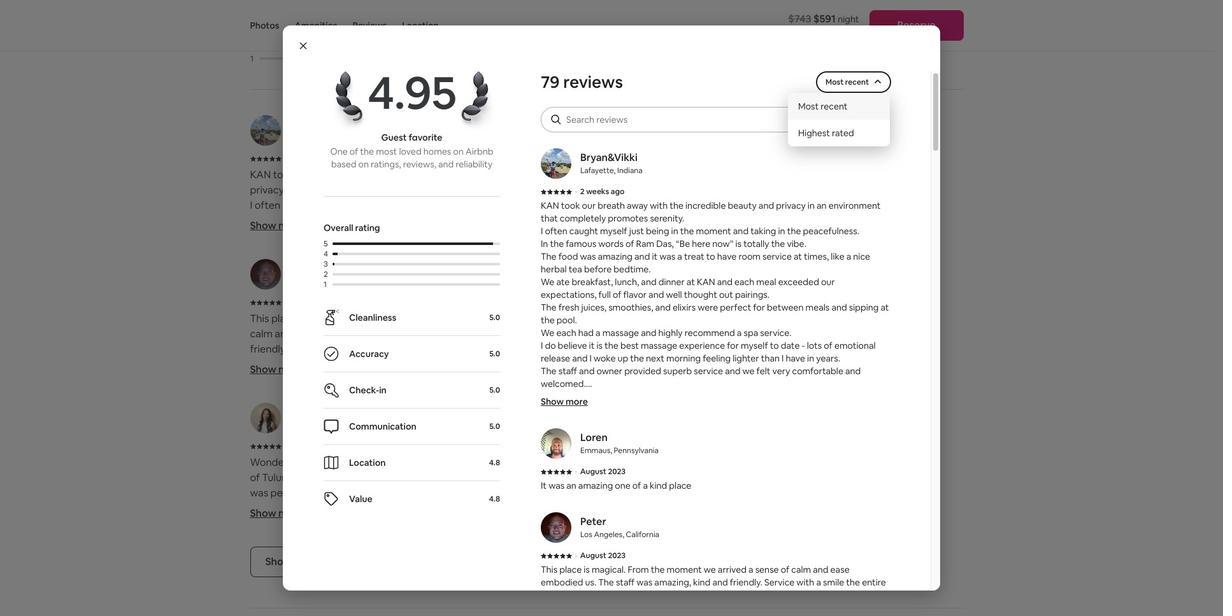 Task type: vqa. For each thing, say whether or not it's contained in the screenshot.
herbal
yes



Task type: describe. For each thing, give the bounding box(es) containing it.
hotel for this place is magical. from the moment we arrived a sense of calm and ease embodied us. the staff was amazing, kind and friendly.  service with a smile the entire time.  the food was also spectacular . we spent an entire day lounging between the private cenote and the pool enjoying the food, which is a culinary delight.  the hotel also offers many romantic spots to view a sunrise, or sunset from atop of the 
[[857, 603, 878, 614]]

breakfast, for kan took our breath away with the incredible beauty and privacy in an environment that completely promotes serenity. i often caught myself just being in the moment and taking in the peacefulness. in the famous words of ram das, "be here now" is totally the vibe. the food was amazing and it was a treat to have room service at times, like a nice herbal tea before bedtime. we ate breakfast, lunch, and dinner at kan and each meal exceeded our expectations, full of flavor and well thought out pairings. the fresh juices, smoothies, and elixirs were perfect for between meals and sipping at the pool. we each had a massage and highly recommend a spa service. i do believe it is the best massage experience for myself to date - lots of emotional release and i woke up the next morning feeling lighter than i have in years. the staff and owner provided superb service and we felt very comfortable and welcomed. their dedication shows. we will return, no doubt!
[[285, 290, 333, 304]]

0 vertical spatial angeles,
[[305, 276, 341, 287]]

moment inside this place is magical. from the moment we arrived a sense of calm and ease embodied us. the staff was amazing, kind and friendly.  service with a smile the entire time.  the food was also spectacular . we spent an entire day lounging between the private cenote and the pool enjoying the food, which is a culinary delight.  the hotel also offers many romantic spots to view a sunrise, or sunset from atop of the many building towers. infinity views in all directions are at your disposal.
[[394, 312, 434, 325]]

amenities button
[[295, 0, 337, 51]]

kind inside this place is magical. from the moment we arrived a sense of calm and ease embodied us. the staff was amazing, kind and friendly.  service with a smile the entire time.  the food was also spectacular . we spent an entire day lounging between the private cenote and the pool enjoying the food, which is a culinary delight.  the hotel also offers many romantic spots to view a sunrise, or sunset from atop of the
[[693, 577, 710, 589]]

ram for kan took our breath away with the incredible beauty and privacy in an environment that completely promotes serenity. i often caught myself just being in the moment and taking in the peacefulness. in the famous words of ram das, "be here now" is totally the vibe. the food was amazing and it was a treat to have room service at times, like a nice herbal tea before bedtime. we ate breakfast, lunch, and dinner at kan and each meal exceeded our expectations, full of flavor and well thought out pairings. the fresh juices, smoothies, and elixirs were perfect for between meals and sipping at the pool. we each had a massage and highly recommend a spa service. i do believe it is the best massage experience for myself to date - lots of emotional release and i woke up the next morning feeling lighter than i have in years. the staff and owner provided superb service and we felt very comfortable and welcomed. their dedication shows. we will return, no doubt!
[[359, 229, 380, 243]]

show for santee, california
[[612, 363, 638, 376]]

savannah
[[290, 405, 335, 418]]

entire down twice-
[[862, 577, 886, 589]]

exceeded for kan took our breath away with the incredible beauty and privacy in an environment that completely promotes serenity. i often caught myself just being in the moment and taking in the peacefulness. in the famous words of ram das, "be here now" is totally the vibe. the food was amazing and it was a treat to have room service at times, like a nice herbal tea before bedtime. we ate breakfast, lunch, and dinner at kan and each meal exceeded our expectations, full of flavor and well thought out pairings. the fresh juices, smoothies, and elixirs were perfect for between meals and sipping at the pool. we each had a massage and highly recommend a spa service. i do believe it is the best massage experience for myself to date - lots of emotional release and i woke up the next morning feeling lighter than i have in years. the staff and owner provided superb service and we felt very comfortable and welcomed. their dedication shows. we will return, no doubt!
[[250, 306, 297, 319]]

2 faces from the left
[[799, 480, 824, 494]]

loved
[[399, 146, 421, 157]]

entire up check-in
[[372, 358, 400, 371]]

sense for this place is magical. from the moment we arrived a sense of calm and ease embodied us. the staff was amazing, kind and friendly.  service with a smile the entire time.  the food was also spectacular . we spent an entire day lounging between the private cenote and the pool enjoying the food, which is a culinary delight.  the hotel also offers many romantic spots to view a sunrise, or sunset from atop of the 
[[755, 564, 779, 576]]

· july 2023 up stay,
[[646, 441, 691, 453]]

1 vertical spatial property
[[829, 373, 871, 387]]

california inside peter los angeles, california
[[626, 530, 659, 540]]

food inside this place is magical. from the moment we arrived a sense of calm and ease embodied us. the staff was amazing, kind and friendly.  service with a smile the entire time.  the food was also spectacular . we spent an entire day lounging between the private cenote and the pool enjoying the food, which is a culinary delight.  the hotel also offers many romantic spots to view a sunrise, or sunset from atop of the
[[581, 590, 601, 601]]

show all 79 reviews button
[[250, 547, 372, 578]]

weather,
[[719, 511, 759, 524]]

directions
[[372, 419, 419, 432]]

show more for los angeles, california
[[250, 363, 304, 376]]

2023 down los angeles, california
[[322, 297, 343, 309]]

building
[[472, 404, 509, 417]]

it left those
[[589, 340, 595, 352]]

furniture
[[814, 419, 855, 432]]

is inside magical! magnificent! mesmerizing! those words still don't even hold hotel kans complete value. this is the most incredible property i've ever stayed at and i've stayed in many unique places around the world. their purposeful and sustainable details of the property was incredible. from recycled water, to growing "green skin" over the nest like structures for better insulation, to serving local organic food and also reusing wood for the furniture that construction companies were going to disregard. they have 2 nests on the property if you follow the spiral staircases to the top where you'll sot above the jungle. one specially faces the sunset and the other faces the sunrise. neat concept! the cenote was a cool temperature to cool down from the muggy weather, the massage we received was 5 out 5 stars, the drinks were extremely flavorful and the hospitality was attentive and welcoming. you will not regret staying here- don't even think twice- just do it! you'll thank yourself later
[[633, 343, 640, 356]]

twice-
[[839, 557, 869, 570]]

check-in
[[349, 385, 386, 396]]

than for kan took our breath away with the incredible beauty and privacy in an environment that completely promotes serenity. i often caught myself just being in the moment and taking in the peacefulness. in the famous words of ram das, "be here now" is totally the vibe. the food was amazing and it was a treat to have room service at times, like a nice herbal tea before bedtime. we ate breakfast, lunch, and dinner at kan and each meal exceeded our expectations, full of flavor and well thought out pairings. the fresh juices, smoothies, and elixirs were perfect for between meals and sipping at the pool. we each had a massage and highly recommend a spa service. i do believe it is the best massage experience for myself to date - lots of emotional release and i woke up the next morning feeling lighter than i have in years. the staff and owner provided superb service and we felt very comfortable and welcomed. their dedication shows. we will return, no doubt!
[[358, 413, 380, 426]]

july up stay,
[[652, 441, 669, 453]]

superb for kan took our breath away with the incredible beauty and privacy in an environment that completely promotes serenity. i often caught myself just being in the moment and taking in the peacefulness. in the famous words of ram das, "be here now" is totally the vibe. the food was amazing and it was a treat to have room service at times, like a nice herbal tea before bedtime. we ate breakfast, lunch, and dinner at kan and each meal exceeded our expectations, full of flavor and well thought out pairings. the fresh juices, smoothies, and elixirs were perfect for between meals and sipping at the pool. we each had a massage and highly recommend a spa service. i do believe it is the best massage experience for myself to date - lots of emotional release and i woke up the next morning feeling lighter than i have in years. the staff and owner provided superb service and we felt very comfortable and welcomed. their dedication shows. we will return, no doubt!
[[390, 428, 423, 441]]

oasis.
[[327, 471, 353, 485]]

one inside magical! magnificent! mesmerizing! those words still don't even hold hotel kans complete value. this is the most incredible property i've ever stayed at and i've stayed in many unique places around the world. their purposeful and sustainable details of the property was incredible. from recycled water, to growing "green skin" over the nest like structures for better insulation, to serving local organic food and also reusing wood for the furniture that construction companies were going to disregard. they have 2 nests on the property if you follow the spiral staircases to the top where you'll sot above the jungle. one specially faces the sunset and the other faces the sunrise. neat concept! the cenote was a cool temperature to cool down from the muggy weather, the massage we received was 5 out 5 stars, the drinks were extremely flavorful and the hospitality was attentive and welcoming. you will not regret staying here- don't even think twice- just do it! you'll thank yourself later
[[867, 465, 886, 478]]

with inside this place is magical. from the moment we arrived a sense of calm and ease embodied us. the staff was amazing, kind and friendly.  service with a smile the entire time.  the food was also spectacular . we spent an entire day lounging between the private cenote and the pool enjoying the food, which is a culinary delight.  the hotel also offers many romantic spots to view a sunrise, or sunset from atop of the
[[797, 577, 814, 589]]

thought for kan took our breath away with the incredible beauty and privacy in an environment that completely promotes serenity. i often caught myself just being in the moment and taking in the peacefulness. in the famous words of ram das, "be here now" is totally the vibe. the food was amazing and it was a treat to have room service at times, like a nice herbal tea before bedtime. we ate breakfast, lunch, and dinner at kan and each meal exceeded our expectations, full of flavor and well thought out pairings. the fresh juices, smoothies, and elixirs were perfect for between meals and sipping at the pool. we each had a massage and highly recommend a spa service. i do believe it is the best massage experience for myself to date - lots of emotional release and i woke up the next morning feeling lighter than i have in years. the staff and owner provided superb service and we felt very comfortable and welcomed. their dedication shows. we will return, no doubt!
[[480, 306, 518, 319]]

provided for kan took our breath away with the incredible beauty and privacy in an environment that completely promotes serenity. i often caught myself just being in the moment and taking in the peacefulness. in the famous words of ram das, "be here now" is totally the vibe. the food was amazing and it was a treat to have room service at times, like a nice herbal tea before bedtime. we ate breakfast, lunch, and dinner at kan and each meal exceeded our expectations, full of flavor and well thought out pairings. the fresh juices, smoothies, and elixirs were perfect for between meals and sipping at the pool. we each had a massage and highly recommend a spa service. i do believe it is the best massage experience for myself to date - lots of emotional release and i woke up the next morning feeling lighter than i have in years. the staff and owner provided superb service and we felt very comfortable and welcomed.
[[624, 366, 661, 377]]

jungle.
[[834, 465, 864, 478]]

tea for kan took our breath away with the incredible beauty and privacy in an environment that completely promotes serenity. i often caught myself just being in the moment and taking in the peacefulness. in the famous words of ram das, "be here now" is totally the vibe. the food was amazing and it was a treat to have room service at times, like a nice herbal tea before bedtime. we ate breakfast, lunch, and dinner at kan and each meal exceeded our expectations, full of flavor and well thought out pairings. the fresh juices, smoothies, and elixirs were perfect for between meals and sipping at the pool. we each had a massage and highly recommend a spa service. i do believe it is the best massage experience for myself to date - lots of emotional release and i woke up the next morning feeling lighter than i have in years. the staff and owner provided superb service and we felt very comfortable and welcomed.
[[569, 264, 582, 275]]

woke for kan took our breath away with the incredible beauty and privacy in an environment that completely promotes serenity. i often caught myself just being in the moment and taking in the peacefulness. in the famous words of ram das, "be here now" is totally the vibe. the food was amazing and it was a treat to have room service at times, like a nice herbal tea before bedtime. we ate breakfast, lunch, and dinner at kan and each meal exceeded our expectations, full of flavor and well thought out pairings. the fresh juices, smoothies, and elixirs were perfect for between meals and sipping at the pool. we each had a massage and highly recommend a spa service. i do believe it is the best massage experience for myself to date - lots of emotional release and i woke up the next morning feeling lighter than i have in years. the staff and owner provided superb service and we felt very comfortable and welcomed. their dedication shows. we will return, no doubt!
[[421, 397, 446, 411]]

experience for kan took our breath away with the incredible beauty and privacy in an environment that completely promotes serenity. i often caught myself just being in the moment and taking in the peacefulness. in the famous words of ram das, "be here now" is totally the vibe. the food was amazing and it was a treat to have room service at times, like a nice herbal tea before bedtime. we ate breakfast, lunch, and dinner at kan and each meal exceeded our expectations, full of flavor and well thought out pairings. the fresh juices, smoothies, and elixirs were perfect for between meals and sipping at the pool. we each had a massage and highly recommend a spa service. i do believe it is the best massage experience for myself to date - lots of emotional release and i woke up the next morning feeling lighter than i have in years. the staff and owner provided superb service and we felt very comfortable and welcomed. their dedication shows. we will return, no doubt!
[[408, 382, 461, 395]]

1 vertical spatial august
[[580, 467, 606, 477]]

atop for this place is magical. from the moment we arrived a sense of calm and ease embodied us. the staff was amazing, kind and friendly.  service with a smile the entire time.  the food was also spectacular . we spent an entire day lounging between the private cenote and the pool enjoying the food, which is a culinary delight.  the hotel also offers many romantic spots to view a sunrise, or sunset from atop of the 
[[806, 615, 825, 617]]

many inside this place is magical. from the moment we arrived a sense of calm and ease embodied us. the staff was amazing, kind and friendly.  service with a smile the entire time.  the food was also spectacular . we spent an entire day lounging between the private cenote and the pool enjoying the food, which is a culinary delight.  the hotel also offers many romantic spots to view a sunrise, or sunset from atop of the
[[585, 615, 608, 617]]

show more button for los angeles, california
[[250, 362, 304, 378]]

out for kan took our breath away with the incredible beauty and privacy in an environment that completely promotes serenity. i often caught myself just being in the moment and taking in the peacefulness. in the famous words of ram das, "be here now" is totally the vibe. the food was amazing and it was a treat to have room service at times, like a nice herbal tea before bedtime. we ate breakfast, lunch, and dinner at kan and each meal exceeded our expectations, full of flavor and well thought out pairings. the fresh juices, smoothies, and elixirs were perfect for between meals and sipping at the pool. we each had a massage and highly recommend a spa service. i do believe it is the best massage experience for myself to date - lots of emotional release and i woke up the next morning feeling lighter than i have in years. the staff and owner provided superb service and we felt very comfortable and welcomed.
[[719, 289, 733, 301]]

friendly
[[726, 456, 762, 469]]

welcoming.
[[748, 541, 802, 555]]

food inside this place is magical. from the moment we arrived a sense of calm and ease embodied us. the staff was amazing, kind and friendly.  service with a smile the entire time.  the food was also spectacular . we spent an entire day lounging between the private cenote and the pool enjoying the food, which is a culinary delight.  the hotel also offers many romantic spots to view a sunrise, or sunset from atop of the many building towers. infinity views in all directions are at your disposal.
[[477, 343, 499, 356]]

cenote
[[473, 487, 508, 500]]

overall rating
[[324, 222, 380, 234]]

loren for we will return, no doubt!
[[580, 431, 608, 445]]

lunch, for kan took our breath away with the incredible beauty and privacy in an environment that completely promotes serenity. i often caught myself just being in the moment and taking in the peacefulness. in the famous words of ram das, "be here now" is totally the vibe. the food was amazing and it was a treat to have room service at times, like a nice herbal tea before bedtime. we ate breakfast, lunch, and dinner at kan and each meal exceeded our expectations, full of flavor and well thought out pairings. the fresh juices, smoothies, and elixirs were perfect for between meals and sipping at the pool. we each had a massage and highly recommend a spa service. i do believe it is the best massage experience for myself to date - lots of emotional release and i woke up the next morning feeling lighter than i have in years. the staff and owner provided superb service and we felt very comfortable and welcomed.
[[615, 276, 639, 288]]

from inside magical! magnificent! mesmerizing! those words still don't even hold hotel kans complete value. this is the most incredible property i've ever stayed at and i've stayed in many unique places around the world. their purposeful and sustainable details of the property was incredible. from recycled water, to growing "green skin" over the nest like structures for better insulation, to serving local organic food and also reusing wood for the furniture that construction companies were going to disregard. they have 2 nests on the property if you follow the spiral staircases to the top where you'll sot above the jungle. one specially faces the sunset and the other faces the sunrise. neat concept! the cenote was a cool temperature to cool down from the muggy weather, the massage we received was 5 out 5 stars, the drinks were extremely flavorful and the hospitality was attentive and welcoming. you will not regret staying here- don't even think twice- just do it! you'll thank yourself later
[[640, 511, 663, 524]]

"be for kan took our breath away with the incredible beauty and privacy in an environment that completely promotes serenity. i often caught myself just being in the moment and taking in the peacefulness. in the famous words of ram das, "be here now" is totally the vibe. the food was amazing and it was a treat to have room service at times, like a nice herbal tea before bedtime. we ate breakfast, lunch, and dinner at kan and each meal exceeded our expectations, full of flavor and well thought out pairings. the fresh juices, smoothies, and elixirs were perfect for between meals and sipping at the pool. we each had a massage and highly recommend a spa service. i do believe it is the best massage experience for myself to date - lots of emotional release and i woke up the next morning feeling lighter than i have in years. the staff and owner provided superb service and we felt very comfortable and welcomed.
[[676, 238, 690, 250]]

one inside guest favorite one of the most loved homes on airbnb based on ratings, reviews, and reliability
[[330, 146, 348, 157]]

later
[[718, 572, 739, 585]]

tulum
[[262, 471, 291, 485]]

release for kan took our breath away with the incredible beauty and privacy in an environment that completely promotes serenity. i often caught myself just being in the moment and taking in the peacefulness. in the famous words of ram das, "be here now" is totally the vibe. the food was amazing and it was a treat to have room service at times, like a nice herbal tea before bedtime. we ate breakfast, lunch, and dinner at kan and each meal exceeded our expectations, full of flavor and well thought out pairings. the fresh juices, smoothies, and elixirs were perfect for between meals and sipping at the pool. we each had a massage and highly recommend a spa service. i do believe it is the best massage experience for myself to date - lots of emotional release and i woke up the next morning feeling lighter than i have in years. the staff and owner provided superb service and we felt very comfortable and welcomed.
[[541, 353, 570, 364]]

perfect
[[301, 502, 336, 515]]

an inside this place is magical. from the moment we arrived a sense of calm and ease embodied us. the staff was amazing, kind and friendly.  service with a smile the entire time.  the food was also spectacular . we spent an entire day lounging between the private cenote and the pool enjoying the food, which is a culinary delight.  the hotel also offers many romantic spots to view a sunrise, or sunset from atop of the
[[734, 590, 744, 601]]

all inside button
[[294, 555, 304, 569]]

value.
[[866, 327, 893, 341]]

water,
[[732, 388, 760, 402]]

more left overall
[[278, 219, 304, 232]]

famous for kan took our breath away with the incredible beauty and privacy in an environment that completely promotes serenity. i often caught myself just being in the moment and taking in the peacefulness. in the famous words of ram das, "be here now" is totally the vibe. the food was amazing and it was a treat to have room service at times, like a nice herbal tea before bedtime. we ate breakfast, lunch, and dinner at kan and each meal exceeded our expectations, full of flavor and well thought out pairings. the fresh juices, smoothies, and elixirs were perfect for between meals and sipping at the pool. we each had a massage and highly recommend a spa service. i do believe it is the best massage experience for myself to date - lots of emotional release and i woke up the next morning feeling lighter than i have in years. the staff and owner provided superb service and we felt very comfortable and welcomed.
[[566, 238, 596, 250]]

for inside wonderful, romantic jungle getaway. escape the busy streets of tulum into an oasis. everything was beautiful. small room was perfect for our romantic 3 day-stay. private cenote was incredible! perfect start to the day.
[[308, 487, 322, 500]]

1 vertical spatial · august 2023
[[575, 467, 626, 477]]

this place is magical. from the moment we arrived a sense of calm and ease embodied us. the staff was amazing, kind and friendly.  service with a smile the entire time.  the food was also spectacular . we spent an entire day lounging between the private cenote and the pool enjoying the food, which is a culinary delight.  the hotel also offers many romantic spots to view a sunrise, or sunset from atop of the 
[[541, 564, 886, 617]]

we inside their dedication shows. we will return, no doubt!
[[541, 404, 554, 415]]

often for kan took our breath away with the incredible beauty and privacy in an environment that completely promotes serenity. i often caught myself just being in the moment and taking in the peacefulness. in the famous words of ram das, "be here now" is totally the vibe. the food was amazing and it was a treat to have room service at times, like a nice herbal tea before bedtime. we ate breakfast, lunch, and dinner at kan and each meal exceeded our expectations, full of flavor and well thought out pairings. the fresh juices, smoothies, and elixirs were perfect for between meals and sipping at the pool. we each had a massage and highly recommend a spa service. i do believe it is the best massage experience for myself to date - lots of emotional release and i woke up the next morning feeling lighter than i have in years. the staff and owner provided superb service and we felt very comfortable and welcomed.
[[545, 226, 567, 237]]

often for kan took our breath away with the incredible beauty and privacy in an environment that completely promotes serenity. i often caught myself just being in the moment and taking in the peacefulness. in the famous words of ram das, "be here now" is totally the vibe. the food was amazing and it was a treat to have room service at times, like a nice herbal tea before bedtime. we ate breakfast, lunch, and dinner at kan and each meal exceeded our expectations, full of flavor and well thought out pairings. the fresh juices, smoothies, and elixirs were perfect for between meals and sipping at the pool. we each had a massage and highly recommend a spa service. i do believe it is the best massage experience for myself to date - lots of emotional release and i woke up the next morning feeling lighter than i have in years. the staff and owner provided superb service and we felt very comfortable and welcomed. their dedication shows. we will return, no doubt!
[[255, 199, 280, 212]]

1 horizontal spatial stayed
[[820, 343, 852, 356]]

temperature
[[786, 495, 846, 509]]

breath for kan took our breath away with the incredible beauty and privacy in an environment that completely promotes serenity. i often caught myself just being in the moment and taking in the peacefulness. in the famous words of ram das, "be here now" is totally the vibe. the food was amazing and it was a treat to have room service at times, like a nice herbal tea before bedtime. we ate breakfast, lunch, and dinner at kan and each meal exceeded our expectations, full of flavor and well thought out pairings. the fresh juices, smoothies, and elixirs were perfect for between meals and sipping at the pool. we each had a massage and highly recommend a spa service. i do believe it is the best massage experience for myself to date - lots of emotional release and i woke up the next morning feeling lighter than i have in years. the staff and owner provided superb service and we felt very comfortable and welcomed. their dedication shows. we will return, no doubt!
[[315, 168, 346, 181]]

reviews button
[[353, 0, 387, 51]]

think
[[813, 557, 837, 570]]

juices, for kan took our breath away with the incredible beauty and privacy in an environment that completely promotes serenity. i often caught myself just being in the moment and taking in the peacefulness. in the famous words of ram das, "be here now" is totally the vibe. the food was amazing and it was a treat to have room service at times, like a nice herbal tea before bedtime. we ate breakfast, lunch, and dinner at kan and each meal exceeded our expectations, full of flavor and well thought out pairings. the fresh juices, smoothies, and elixirs were perfect for between meals and sipping at the pool. we each had a massage and highly recommend a spa service. i do believe it is the best massage experience for myself to date - lots of emotional release and i woke up the next morning feeling lighter than i have in years. the staff and owner provided superb service and we felt very comfortable and welcomed. their dedication shows. we will return, no doubt!
[[296, 336, 325, 350]]

romantic inside this place is magical. from the moment we arrived a sense of calm and ease embodied us. the staff was amazing, kind and friendly.  service with a smile the entire time.  the food was also spectacular . we spent an entire day lounging between the private cenote and the pool enjoying the food, which is a culinary delight.  the hotel also offers many romantic spots to view a sunrise, or sunset from atop of the many building towers. infinity views in all directions are at your disposal.
[[451, 388, 493, 402]]

show more button left overall
[[250, 218, 304, 234]]

have inside magical! magnificent! mesmerizing! those words still don't even hold hotel kans complete value. this is the most incredible property i've ever stayed at and i've stayed in many unique places around the world. their purposeful and sustainable details of the property was incredible. from recycled water, to growing "green skin" over the nest like structures for better insulation, to serving local organic food and also reusing wood for the furniture that construction companies were going to disregard. they have 2 nests on the property if you follow the spiral staircases to the top where you'll sot above the jungle. one specially faces the sunset and the other faces the sunrise. neat concept! the cenote was a cool temperature to cool down from the muggy weather, the massage we received was 5 out 5 stars, the drinks were extremely flavorful and the hospitality was attentive and welcoming. you will not regret staying here- don't even think twice- just do it! you'll thank yourself later
[[637, 450, 659, 463]]

romantic inside this place is magical. from the moment we arrived a sense of calm and ease embodied us. the staff was amazing, kind and friendly.  service with a smile the entire time.  the food was also spectacular . we spent an entire day lounging between the private cenote and the pool enjoying the food, which is a culinary delight.  the hotel also offers many romantic spots to view a sunrise, or sunset from atop of the
[[609, 615, 646, 617]]

owner for kan took our breath away with the incredible beauty and privacy in an environment that completely promotes serenity. i often caught myself just being in the moment and taking in the peacefulness. in the famous words of ram das, "be here now" is totally the vibe. the food was amazing and it was a treat to have room service at times, like a nice herbal tea before bedtime. we ate breakfast, lunch, and dinner at kan and each meal exceeded our expectations, full of flavor and well thought out pairings. the fresh juices, smoothies, and elixirs were perfect for between meals and sipping at the pool. we each had a massage and highly recommend a spa service. i do believe it is the best massage experience for myself to date - lots of emotional release and i woke up the next morning feeling lighter than i have in years. the staff and owner provided superb service and we felt very comfortable and welcomed. their dedication shows. we will return, no doubt!
[[314, 428, 343, 441]]

we inside this place is magical. from the moment we arrived a sense of calm and ease embodied us. the staff was amazing, kind and friendly.  service with a smile the entire time.  the food was also spectacular . we spent an entire day lounging between the private cenote and the pool enjoying the food, which is a culinary delight.  the hotel also offers many romantic spots to view a sunrise, or sunset from atop of the
[[704, 564, 716, 576]]

reviews inside button
[[320, 555, 357, 569]]

from for this place is magical. from the moment we arrived a sense of calm and ease embodied us. the staff was amazing, kind and friendly.  service with a smile the entire time.  the food was also spectacular . we spent an entire day lounging between the private cenote and the pool enjoying the food, which is a culinary delight.  the hotel also offers many romantic spots to view a sunrise, or sunset from atop of the 
[[628, 564, 649, 576]]

had for kan took our breath away with the incredible beauty and privacy in an environment that completely promotes serenity. i often caught myself just being in the moment and taking in the peacefulness. in the famous words of ram das, "be here now" is totally the vibe. the food was amazing and it was a treat to have room service at times, like a nice herbal tea before bedtime. we ate breakfast, lunch, and dinner at kan and each meal exceeded our expectations, full of flavor and well thought out pairings. the fresh juices, smoothies, and elixirs were perfect for between meals and sipping at the pool. we each had a massage and highly recommend a spa service. i do believe it is the best massage experience for myself to date - lots of emotional release and i woke up the next morning feeling lighter than i have in years. the staff and owner provided superb service and we felt very comfortable and welcomed.
[[578, 327, 594, 339]]

caught for kan took our breath away with the incredible beauty and privacy in an environment that completely promotes serenity. i often caught myself just being in the moment and taking in the peacefulness. in the famous words of ram das, "be here now" is totally the vibe. the food was amazing and it was a treat to have room service at times, like a nice herbal tea before bedtime. we ate breakfast, lunch, and dinner at kan and each meal exceeded our expectations, full of flavor and well thought out pairings. the fresh juices, smoothies, and elixirs were perfect for between meals and sipping at the pool. we each had a massage and highly recommend a spa service. i do believe it is the best massage experience for myself to date - lots of emotional release and i woke up the next morning feeling lighter than i have in years. the staff and owner provided superb service and we felt very comfortable and welcomed. their dedication shows. we will return, no doubt!
[[283, 199, 316, 212]]

1 faces from the left
[[654, 480, 680, 494]]

· 2 weeks ago for we will return, no doubt!
[[575, 187, 625, 197]]

salt
[[290, 420, 305, 431]]

staff inside 'great stay, the staff was friendly and bar was amazing! definitely a hidden gem!'
[[682, 456, 704, 469]]

peter image for we will return, no doubt!
[[541, 513, 571, 543]]

staying
[[698, 557, 732, 570]]

details
[[766, 373, 797, 387]]

$743 $591 night
[[788, 12, 859, 25]]

will inside their dedication shows. we will return, no doubt!
[[556, 404, 569, 415]]

caught for kan took our breath away with the incredible beauty and privacy in an environment that completely promotes serenity. i often caught myself just being in the moment and taking in the peacefulness. in the famous words of ram das, "be here now" is totally the vibe. the food was amazing and it was a treat to have room service at times, like a nice herbal tea before bedtime. we ate breakfast, lunch, and dinner at kan and each meal exceeded our expectations, full of flavor and well thought out pairings. the fresh juices, smoothies, and elixirs were perfect for between meals and sipping at the pool. we each had a massage and highly recommend a spa service. i do believe it is the best massage experience for myself to date - lots of emotional release and i woke up the next morning feeling lighter than i have in years. the staff and owner provided superb service and we felt very comfortable and welcomed.
[[569, 226, 598, 237]]

in inside this place is magical. from the moment we arrived a sense of calm and ease embodied us. the staff was amazing, kind and friendly.  service with a smile the entire time.  the food was also spectacular . we spent an entire day lounging between the private cenote and the pool enjoying the food, which is a culinary delight.  the hotel also offers many romantic spots to view a sunrise, or sunset from atop of the many building towers. infinity views in all directions are at your disposal.
[[350, 419, 358, 432]]

of inside magical! magnificent! mesmerizing! those words still don't even hold hotel kans complete value. this is the most incredible property i've ever stayed at and i've stayed in many unique places around the world. their purposeful and sustainable details of the property was incredible. from recycled water, to growing "green skin" over the nest like structures for better insulation, to serving local organic food and also reusing wood for the furniture that construction companies were going to disregard. they have 2 nests on the property if you follow the spiral staircases to the top where you'll sot above the jungle. one specially faces the sunset and the other faces the sunrise. neat concept! the cenote was a cool temperature to cool down from the muggy weather, the massage we received was 5 out 5 stars, the drinks were extremely flavorful and the hospitality was attentive and welcoming. you will not regret staying here- don't even think twice- just do it! you'll thank yourself later
[[799, 373, 809, 387]]

recycled
[[689, 388, 729, 402]]

felt for kan took our breath away with the incredible beauty and privacy in an environment that completely promotes serenity. i often caught myself just being in the moment and taking in the peacefulness. in the famous words of ram das, "be here now" is totally the vibe. the food was amazing and it was a treat to have room service at times, like a nice herbal tea before bedtime. we ate breakfast, lunch, and dinner at kan and each meal exceeded our expectations, full of flavor and well thought out pairings. the fresh juices, smoothies, and elixirs were perfect for between meals and sipping at the pool. we each had a massage and highly recommend a spa service. i do believe it is the best massage experience for myself to date - lots of emotional release and i woke up the next morning feeling lighter than i have in years. the staff and owner provided superb service and we felt very comfortable and welcomed.
[[757, 366, 770, 377]]

on inside magical! magnificent! mesmerizing! those words still don't even hold hotel kans complete value. this is the most incredible property i've ever stayed at and i've stayed in many unique places around the world. their purposeful and sustainable details of the property was incredible. from recycled water, to growing "green skin" over the nest like structures for better insulation, to serving local organic food and also reusing wood for the furniture that construction companies were going to disregard. they have 2 nests on the property if you follow the spiral staircases to the top where you'll sot above the jungle. one specially faces the sunset and the other faces the sunrise. neat concept! the cenote was a cool temperature to cool down from the muggy weather, the massage we received was 5 out 5 stars, the drinks were extremely flavorful and the hospitality was attentive and welcoming. you will not regret staying here- don't even think twice- just do it! you'll thank yourself later
[[697, 450, 709, 463]]

nice for kan took our breath away with the incredible beauty and privacy in an environment that completely promotes serenity. i often caught myself just being in the moment and taking in the peacefulness. in the famous words of ram das, "be here now" is totally the vibe. the food was amazing and it was a treat to have room service at times, like a nice herbal tea before bedtime. we ate breakfast, lunch, and dinner at kan and each meal exceeded our expectations, full of flavor and well thought out pairings. the fresh juices, smoothies, and elixirs were perfect for between meals and sipping at the pool. we each had a massage and highly recommend a spa service. i do believe it is the best massage experience for myself to date - lots of emotional release and i woke up the next morning feeling lighter than i have in years. the staff and owner provided superb service and we felt very comfortable and welcomed. their dedication shows. we will return, no doubt!
[[318, 275, 337, 288]]

mesmerizing!
[[712, 312, 774, 325]]

busy
[[477, 456, 500, 469]]

peter image for we will return, no doubt!
[[541, 513, 571, 543]]

room for kan took our breath away with the incredible beauty and privacy in an environment that completely promotes serenity. i often caught myself just being in the moment and taking in the peacefulness. in the famous words of ram das, "be here now" is totally the vibe. the food was amazing and it was a treat to have room service at times, like a nice herbal tea before bedtime. we ate breakfast, lunch, and dinner at kan and each meal exceeded our expectations, full of flavor and well thought out pairings. the fresh juices, smoothies, and elixirs were perfect for between meals and sipping at the pool. we each had a massage and highly recommend a spa service. i do believe it is the best massage experience for myself to date - lots of emotional release and i woke up the next morning feeling lighter than i have in years. the staff and owner provided superb service and we felt very comfortable and welcomed.
[[739, 251, 761, 262]]

most recent link
[[798, 101, 848, 112]]

1 vertical spatial bryan&vikki image
[[541, 148, 571, 179]]

you
[[782, 450, 799, 463]]

4.8 down the "small"
[[489, 494, 500, 505]]

more for salt lake city, utah
[[278, 507, 304, 520]]

place inside this place is magical. from the moment we arrived a sense of calm and ease embodied us. the staff was amazing, kind and friendly.  service with a smile the entire time.  the food was also spectacular . we spent an entire day lounging between the private cenote and the pool enjoying the food, which is a culinary delight.  the hotel also offers many romantic spots to view a sunrise, or sunset from atop of the many building towers. infinity views in all directions are at your disposal.
[[271, 312, 297, 325]]

4.8 left the $591
[[778, 9, 794, 23]]

· august 2023 for kan took our breath away with the incredible beauty and privacy in an environment that completely promotes serenity. i often caught myself just being in the moment and taking in the peacefulness. in the famous words of ram das, "be here now" is totally the vibe. the food was amazing and it was a treat to have room service at times, like a nice herbal tea before bedtime. we ate breakfast, lunch, and dinner at kan and each meal exceeded our expectations, full of flavor and well thought out pairings. the fresh juices, smoothies, and elixirs were perfect for between meals and sipping at the pool. we each had a massage and highly recommend a spa service. i do believe it is the best massage experience for myself to date - lots of emotional release and i woke up the next morning feeling lighter than i have in years. the staff and owner provided superb service and we felt very comfortable and welcomed. their dedication shows. we will return, no doubt!
[[284, 297, 343, 309]]

show for los angeles, california
[[250, 363, 276, 376]]

3 inside wonderful, romantic jungle getaway. escape the busy streets of tulum into an oasis. everything was beautiful. small room was perfect for our romantic 3 day-stay. private cenote was incredible! perfect start to the day.
[[386, 487, 392, 500]]

those
[[612, 327, 641, 341]]

no inside their dedication shows. we will return, no doubt!
[[601, 404, 611, 415]]

everything
[[355, 471, 405, 485]]

moment inside this place is magical. from the moment we arrived a sense of calm and ease embodied us. the staff was amazing, kind and friendly.  service with a smile the entire time.  the food was also spectacular . we spent an entire day lounging between the private cenote and the pool enjoying the food, which is a culinary delight.  the hotel also offers many romantic spots to view a sunrise, or sunset from atop of the
[[667, 564, 702, 576]]

that for kan took our breath away with the incredible beauty and privacy in an environment that completely promotes serenity. i often caught myself just being in the moment and taking in the peacefulness. in the famous words of ram das, "be here now" is totally the vibe. the food was amazing and it was a treat to have room service at times, like a nice herbal tea before bedtime. we ate breakfast, lunch, and dinner at kan and each meal exceeded our expectations, full of flavor and well thought out pairings. the fresh juices, smoothies, and elixirs were perfect for between meals and sipping at the pool. we each had a massage and highly recommend a spa service. i do believe it is the best massage experience for myself to date - lots of emotional release and i woke up the next morning feeling lighter than i have in years. the staff and owner provided superb service and we felt very comfortable and welcomed. their dedication shows. we will return, no doubt!
[[372, 183, 391, 197]]

moment inside 'kan took our breath away with the incredible beauty and privacy in an environment that completely promotes serenity. i often caught myself just being in the moment and taking in the peacefulness. in the famous words of ram das, "be here now" is totally the vibe. the food was amazing and it was a treat to have room service at times, like a nice herbal tea before bedtime. we ate breakfast, lunch, and dinner at kan and each meal exceeded our expectations, full of flavor and well thought out pairings. the fresh juices, smoothies, and elixirs were perfect for between meals and sipping at the pool. we each had a massage and highly recommend a spa service. i do believe it is the best massage experience for myself to date - lots of emotional release and i woke up the next morning feeling lighter than i have in years. the staff and owner provided superb service and we felt very comfortable and welcomed. their dedication shows. we will return, no doubt!'
[[427, 199, 468, 212]]

show more left overall
[[250, 219, 304, 232]]

great
[[612, 456, 639, 469]]

kan took our breath away with the incredible beauty and privacy in an environment that completely promotes serenity. i often caught myself just being in the moment and taking in the peacefulness. in the famous words of ram das, "be here now" is totally the vibe. the food was amazing and it was a treat to have room service at times, like a nice herbal tea before bedtime. we ate breakfast, lunch, and dinner at kan and each meal exceeded our expectations, full of flavor and well thought out pairings. the fresh juices, smoothies, and elixirs were perfect for between meals and sipping at the pool. we each had a massage and highly recommend a spa service. i do believe it is the best massage experience for myself to date - lots of emotional release and i woke up the next morning feeling lighter than i have in years. the staff and owner provided superb service and we felt very comfortable and welcomed. their dedication shows. we will return, no doubt!
[[250, 168, 537, 487]]

perfect for kan took our breath away with the incredible beauty and privacy in an environment that completely promotes serenity. i often caught myself just being in the moment and taking in the peacefulness. in the famous words of ram das, "be here now" is totally the vibe. the food was amazing and it was a treat to have room service at times, like a nice herbal tea before bedtime. we ate breakfast, lunch, and dinner at kan and each meal exceeded our expectations, full of flavor and well thought out pairings. the fresh juices, smoothies, and elixirs were perfect for between meals and sipping at the pool. we each had a massage and highly recommend a spa service. i do believe it is the best massage experience for myself to date - lots of emotional release and i woke up the next morning feeling lighter than i have in years. the staff and owner provided superb service and we felt very comfortable and welcomed.
[[720, 302, 751, 313]]

hospitality
[[612, 541, 661, 555]]

highest
[[798, 127, 830, 139]]

and inside 'great stay, the staff was friendly and bar was amazing! definitely a hidden gem!'
[[764, 456, 782, 469]]

1 vertical spatial on
[[358, 159, 369, 170]]

serving
[[830, 404, 865, 417]]

at inside this place is magical. from the moment we arrived a sense of calm and ease embodied us. the staff was amazing, kind and friendly.  service with a smile the entire time.  the food was also spectacular . we spent an entire day lounging between the private cenote and the pool enjoying the food, which is a culinary delight.  the hotel also offers many romantic spots to view a sunrise, or sunset from atop of the many building towers. infinity views in all directions are at your disposal.
[[438, 419, 448, 432]]

spots for this place is magical. from the moment we arrived a sense of calm and ease embodied us. the staff was amazing, kind and friendly.  service with a smile the entire time.  the food was also spectacular . we spent an entire day lounging between the private cenote and the pool enjoying the food, which is a culinary delight.  the hotel also offers many romantic spots to view a sunrise, or sunset from atop of the 
[[648, 615, 671, 617]]

it up savannah
[[305, 382, 311, 395]]

to inside wonderful, romantic jungle getaway. escape the busy streets of tulum into an oasis. everything was beautiful. small room was perfect for our romantic 3 day-stay. private cenote was incredible! perfect start to the day.
[[363, 502, 373, 515]]

service. for kan took our breath away with the incredible beauty and privacy in an environment that completely promotes serenity. i often caught myself just being in the moment and taking in the peacefulness. in the famous words of ram das, "be here now" is totally the vibe. the food was amazing and it was a treat to have room service at times, like a nice herbal tea before bedtime. we ate breakfast, lunch, and dinner at kan and each meal exceeded our expectations, full of flavor and well thought out pairings. the fresh juices, smoothies, and elixirs were perfect for between meals and sipping at the pool. we each had a massage and highly recommend a spa service. i do believe it is the best massage experience for myself to date - lots of emotional release and i woke up the next morning feeling lighter than i have in years. the staff and owner provided superb service and we felt very comfortable and welcomed.
[[760, 327, 791, 339]]

sunset inside magical! magnificent! mesmerizing! those words still don't even hold hotel kans complete value. this is the most incredible property i've ever stayed at and i've stayed in many unique places around the world. their purposeful and sustainable details of the property was incredible. from recycled water, to growing "green skin" over the nest like structures for better insulation, to serving local organic food and also reusing wood for the furniture that construction companies were going to disregard. they have 2 nests on the property if you follow the spiral staircases to the top where you'll sot above the jungle. one specially faces the sunset and the other faces the sunrise. neat concept! the cenote was a cool temperature to cool down from the muggy weather, the massage we received was 5 out 5 stars, the drinks were extremely flavorful and the hospitality was attentive and welcoming. you will not regret staying here- don't even think twice- just do it! you'll thank yourself later
[[700, 480, 731, 494]]

gem!
[[702, 471, 725, 485]]

0 vertical spatial property
[[735, 343, 777, 356]]

lighter for kan took our breath away with the incredible beauty and privacy in an environment that completely promotes serenity. i often caught myself just being in the moment and taking in the peacefulness. in the famous words of ram das, "be here now" is totally the vibe. the food was amazing and it was a treat to have room service at times, like a nice herbal tea before bedtime. we ate breakfast, lunch, and dinner at kan and each meal exceeded our expectations, full of flavor and well thought out pairings. the fresh juices, smoothies, and elixirs were perfect for between meals and sipping at the pool. we each had a massage and highly recommend a spa service. i do believe it is the best massage experience for myself to date - lots of emotional release and i woke up the next morning feeling lighter than i have in years. the staff and owner provided superb service and we felt very comfortable and welcomed. their dedication shows. we will return, no doubt!
[[326, 413, 356, 426]]

skin"
[[849, 388, 871, 402]]

jungle
[[349, 456, 377, 469]]

us. for this place is magical. from the moment we arrived a sense of calm and ease embodied us. the staff was amazing, kind and friendly.  service with a smile the entire time.  the food was also spectacular . we spent an entire day lounging between the private cenote and the pool enjoying the food, which is a culinary delight.  the hotel also offers many romantic spots to view a sunrise, or sunset from atop of the many building towers. infinity views in all directions are at your disposal.
[[369, 327, 382, 341]]

were inside kan took our breath away with the incredible beauty and privacy in an environment that completely promotes serenity. i often caught myself just being in the moment and taking in the peacefulness. in the famous words of ram das, "be here now" is totally the vibe. the food was amazing and it was a treat to have room service at times, like a nice herbal tea before bedtime. we ate breakfast, lunch, and dinner at kan and each meal exceeded our expectations, full of flavor and well thought out pairings. the fresh juices, smoothies, and elixirs were perfect for between meals and sipping at the pool. we each had a massage and highly recommend a spa service. i do believe it is the best massage experience for myself to date - lots of emotional release and i woke up the next morning feeling lighter than i have in years. the staff and owner provided superb service and we felt very comfortable and welcomed.
[[698, 302, 718, 313]]

pairings. for kan took our breath away with the incredible beauty and privacy in an environment that completely promotes serenity. i often caught myself just being in the moment and taking in the peacefulness. in the famous words of ram das, "be here now" is totally the vibe. the food was amazing and it was a treat to have room service at times, like a nice herbal tea before bedtime. we ate breakfast, lunch, and dinner at kan and each meal exceeded our expectations, full of flavor and well thought out pairings. the fresh juices, smoothies, and elixirs were perfect for between meals and sipping at the pool. we each had a massage and highly recommend a spa service. i do believe it is the best massage experience for myself to date - lots of emotional release and i woke up the next morning feeling lighter than i have in years. the staff and owner provided superb service and we felt very comfortable and welcomed.
[[735, 289, 770, 301]]

up for kan took our breath away with the incredible beauty and privacy in an environment that completely promotes serenity. i often caught myself just being in the moment and taking in the peacefulness. in the famous words of ram das, "be here now" is totally the vibe. the food was amazing and it was a treat to have room service at times, like a nice herbal tea before bedtime. we ate breakfast, lunch, and dinner at kan and each meal exceeded our expectations, full of flavor and well thought out pairings. the fresh juices, smoothies, and elixirs were perfect for between meals and sipping at the pool. we each had a massage and highly recommend a spa service. i do believe it is the best massage experience for myself to date - lots of emotional release and i woke up the next morning feeling lighter than i have in years. the staff and owner provided superb service and we felt very comfortable and welcomed.
[[618, 353, 628, 364]]

we inside this place is magical. from the moment we arrived a sense of calm and ease embodied us. the staff was amazing, kind and friendly.  service with a smile the entire time.  the food was also spectacular . we spent an entire day lounging between the private cenote and the pool enjoying the food, which is a culinary delight.  the hotel also offers many romantic spots to view a sunrise, or sunset from atop of the many building towers. infinity views in all directions are at your disposal.
[[436, 312, 450, 325]]

years. for kan took our breath away with the incredible beauty and privacy in an environment that completely promotes serenity. i often caught myself just being in the moment and taking in the peacefulness. in the famous words of ram das, "be here now" is totally the vibe. the food was amazing and it was a treat to have room service at times, like a nice herbal tea before bedtime. we ate breakfast, lunch, and dinner at kan and each meal exceeded our expectations, full of flavor and well thought out pairings. the fresh juices, smoothies, and elixirs were perfect for between meals and sipping at the pool. we each had a massage and highly recommend a spa service. i do believe it is the best massage experience for myself to date - lots of emotional release and i woke up the next morning feeling lighter than i have in years. the staff and owner provided superb service and we felt very comfortable and welcomed. their dedication shows. we will return, no doubt!
[[421, 413, 449, 426]]

out inside magical! magnificent! mesmerizing! those words still don't even hold hotel kans complete value. this is the most incredible property i've ever stayed at and i've stayed in many unique places around the world. their purposeful and sustainable details of the property was incredible. from recycled water, to growing "green skin" over the nest like structures for better insulation, to serving local organic food and also reusing wood for the furniture that construction companies were going to disregard. they have 2 nests on the property if you follow the spiral staircases to the top where you'll sot above the jungle. one specially faces the sunset and the other faces the sunrise. neat concept! the cenote was a cool temperature to cool down from the muggy weather, the massage we received was 5 out 5 stars, the drinks were extremely flavorful and the hospitality was attentive and welcoming. you will not regret staying here- don't even think twice- just do it! you'll thank yourself later
[[620, 526, 636, 539]]

sot
[[767, 465, 782, 478]]

start
[[338, 502, 360, 515]]

tea for kan took our breath away with the incredible beauty and privacy in an environment that completely promotes serenity. i often caught myself just being in the moment and taking in the peacefulness. in the famous words of ram das, "be here now" is totally the vibe. the food was amazing and it was a treat to have room service at times, like a nice herbal tea before bedtime. we ate breakfast, lunch, and dinner at kan and each meal exceeded our expectations, full of flavor and well thought out pairings. the fresh juices, smoothies, and elixirs were perfect for between meals and sipping at the pool. we each had a massage and highly recommend a spa service. i do believe it is the best massage experience for myself to date - lots of emotional release and i woke up the next morning feeling lighter than i have in years. the staff and owner provided superb service and we felt very comfortable and welcomed. their dedication shows. we will return, no doubt!
[[372, 275, 387, 288]]

at inside magical! magnificent! mesmerizing! those words still don't even hold hotel kans complete value. this is the most incredible property i've ever stayed at and i've stayed in many unique places around the world. their purposeful and sustainable details of the property was incredible. from recycled water, to growing "green skin" over the nest like structures for better insulation, to serving local organic food and also reusing wood for the furniture that construction companies were going to disregard. they have 2 nests on the property if you follow the spiral staircases to the top where you'll sot above the jungle. one specially faces the sunset and the other faces the sunrise. neat concept! the cenote was a cool temperature to cool down from the muggy weather, the massage we received was 5 out 5 stars, the drinks were extremely flavorful and the hospitality was attentive and welcoming. you will not regret staying here- don't even think twice- just do it! you'll thank yourself later
[[854, 343, 863, 356]]

stay.
[[415, 487, 436, 500]]

your
[[450, 419, 471, 432]]

also inside magical! magnificent! mesmerizing! those words still don't even hold hotel kans complete value. this is the most incredible property i've ever stayed at and i've stayed in many unique places around the world. their purposeful and sustainable details of the property was incredible. from recycled water, to growing "green skin" over the nest like structures for better insulation, to serving local organic food and also reusing wood for the furniture that construction companies were going to disregard. they have 2 nests on the property if you follow the spiral staircases to the top where you'll sot above the jungle. one specially faces the sunset and the other faces the sunrise. neat concept! the cenote was a cool temperature to cool down from the muggy weather, the massage we received was 5 out 5 stars, the drinks were extremely flavorful and the hospitality was attentive and welcoming. you will not regret staying here- don't even think twice- just do it! you'll thank yourself later
[[694, 419, 712, 432]]

kans
[[794, 327, 816, 341]]

2 inside magical! magnificent! mesmerizing! those words still don't even hold hotel kans complete value. this is the most incredible property i've ever stayed at and i've stayed in many unique places around the world. their purposeful and sustainable details of the property was incredible. from recycled water, to growing "green skin" over the nest like structures for better insulation, to serving local organic food and also reusing wood for the furniture that construction companies were going to disregard. they have 2 nests on the property if you follow the spiral staircases to the top where you'll sot above the jungle. one specially faces the sunset and the other faces the sunrise. neat concept! the cenote was a cool temperature to cool down from the muggy weather, the massage we received was 5 out 5 stars, the drinks were extremely flavorful and the hospitality was attentive and welcoming. you will not regret staying here- don't even think twice- just do it! you'll thank yourself later
[[662, 450, 667, 463]]

their inside their dedication shows. we will return, no doubt!
[[541, 391, 562, 403]]

it up santee,
[[652, 251, 658, 262]]

stay,
[[641, 456, 662, 469]]

of inside wonderful, romantic jungle getaway. escape the busy streets of tulum into an oasis. everything was beautiful. small room was perfect for our romantic 3 day-stay. private cenote was incredible! perfect start to the day.
[[250, 471, 260, 485]]

culinary for this place is magical. from the moment we arrived a sense of calm and ease embodied us. the staff was amazing, kind and friendly.  service with a smile the entire time.  the food was also spectacular . we spent an entire day lounging between the private cenote and the pool enjoying the food, which is a culinary delight.  the hotel also offers many romantic spots to view a sunrise, or sunset from atop of the 
[[773, 603, 805, 614]]

next for kan took our breath away with the incredible beauty and privacy in an environment that completely promotes serenity. i often caught myself just being in the moment and taking in the peacefulness. in the famous words of ram das, "be here now" is totally the vibe. the food was amazing and it was a treat to have room service at times, like a nice herbal tea before bedtime. we ate breakfast, lunch, and dinner at kan and each meal exceeded our expectations, full of flavor and well thought out pairings. the fresh juices, smoothies, and elixirs were perfect for between meals and sipping at the pool. we each had a massage and highly recommend a spa service. i do believe it is the best massage experience for myself to date - lots of emotional release and i woke up the next morning feeling lighter than i have in years. the staff and owner provided superb service and we felt very comfortable and welcomed.
[[646, 353, 664, 364]]

in for kan took our breath away with the incredible beauty and privacy in an environment that completely promotes serenity. i often caught myself just being in the moment and taking in the peacefulness. in the famous words of ram das, "be here now" is totally the vibe. the food was amazing and it was a treat to have room service at times, like a nice herbal tea before bedtime. we ate breakfast, lunch, and dinner at kan and each meal exceeded our expectations, full of flavor and well thought out pairings. the fresh juices, smoothies, and elixirs were perfect for between meals and sipping at the pool. we each had a massage and highly recommend a spa service. i do believe it is the best massage experience for myself to date - lots of emotional release and i woke up the next morning feeling lighter than i have in years. the staff and owner provided superb service and we felt very comfortable and welcomed. their dedication shows. we will return, no doubt!
[[250, 229, 258, 243]]

guest
[[381, 132, 407, 143]]

incredible inside magical! magnificent! mesmerizing! those words still don't even hold hotel kans complete value. this is the most incredible property i've ever stayed at and i've stayed in many unique places around the world. their purposeful and sustainable details of the property was incredible. from recycled water, to growing "green skin" over the nest like structures for better insulation, to serving local organic food and also reusing wood for the furniture that construction companies were going to disregard. they have 2 nests on the property if you follow the spiral staircases to the top where you'll sot above the jungle. one specially faces the sunset and the other faces the sunrise. neat concept! the cenote was a cool temperature to cool down from the muggy weather, the massage we received was 5 out 5 stars, the drinks were extremely flavorful and the hospitality was attentive and welcoming. you will not regret staying here- don't even think twice- just do it! you'll thank yourself later
[[687, 343, 733, 356]]

sunrise, for this place is magical. from the moment we arrived a sense of calm and ease embodied us. the staff was amazing, kind and friendly.  service with a smile the entire time.  the food was also spectacular . we spent an entire day lounging between the private cenote and the pool enjoying the food, which is a culinary delight.  the hotel also offers many romantic spots to view a sunrise, or sunset from atop of the 
[[711, 615, 742, 617]]

with inside 'kan took our breath away with the incredible beauty and privacy in an environment that completely promotes serenity. i often caught myself just being in the moment and taking in the peacefulness. in the famous words of ram das, "be here now" is totally the vibe. the food was amazing and it was a treat to have room service at times, like a nice herbal tea before bedtime. we ate breakfast, lunch, and dinner at kan and each meal exceeded our expectations, full of flavor and well thought out pairings. the fresh juices, smoothies, and elixirs were perfect for between meals and sipping at the pool. we each had a massage and highly recommend a spa service. i do believe it is the best massage experience for myself to date - lots of emotional release and i woke up the next morning feeling lighter than i have in years. the staff and owner provided superb service and we felt very comfortable and welcomed. their dedication shows. we will return, no doubt!'
[[375, 168, 395, 181]]

massage up check-
[[320, 367, 362, 380]]

2 vertical spatial property
[[729, 450, 771, 463]]

guest favorite one of the most loved homes on airbnb based on ratings, reviews, and reliability
[[330, 132, 493, 170]]

their inside magical! magnificent! mesmerizing! those words still don't even hold hotel kans complete value. this is the most incredible property i've ever stayed at and i've stayed in many unique places around the world. their purposeful and sustainable details of the property was incredible. from recycled water, to growing "green skin" over the nest like structures for better insulation, to serving local organic food and also reusing wood for the furniture that construction companies were going to disregard. they have 2 nests on the property if you follow the spiral staircases to the top where you'll sot above the jungle. one specially faces the sunset and the other faces the sunrise. neat concept! the cenote was a cool temperature to cool down from the muggy weather, the massage we received was 5 out 5 stars, the drinks were extremely flavorful and the hospitality was attentive and welcoming. you will not regret staying here- don't even think twice- just do it! you'll thank yourself later
[[612, 373, 636, 387]]

0 horizontal spatial bryan&vikki image
[[250, 115, 281, 146]]

are
[[421, 419, 436, 432]]

treat for kan took our breath away with the incredible beauty and privacy in an environment that completely promotes serenity. i often caught myself just being in the moment and taking in the peacefulness. in the famous words of ram das, "be here now" is totally the vibe. the food was amazing and it was a treat to have room service at times, like a nice herbal tea before bedtime. we ate breakfast, lunch, and dinner at kan and each meal exceeded our expectations, full of flavor and well thought out pairings. the fresh juices, smoothies, and elixirs were perfect for between meals and sipping at the pool. we each had a massage and highly recommend a spa service. i do believe it is the best massage experience for myself to date - lots of emotional release and i woke up the next morning feeling lighter than i have in years. the staff and owner provided superb service and we felt very comfortable and welcomed.
[[684, 251, 704, 262]]

one for kan took our breath away with the incredible beauty and privacy in an environment that completely promotes serenity. i often caught myself just being in the moment and taking in the peacefulness. in the famous words of ram das, "be here now" is totally the vibe. the food was amazing and it was a treat to have room service at times, like a nice herbal tea before bedtime. we ate breakfast, lunch, and dinner at kan and each meal exceeded our expectations, full of flavor and well thought out pairings. the fresh juices, smoothies, and elixirs were perfect for between meals and sipping at the pool. we each had a massage and highly recommend a spa service. i do believe it is the best massage experience for myself to date - lots of emotional release and i woke up the next morning feeling lighter than i have in years. the staff and owner provided superb service and we felt very comfortable and welcomed. their dedication shows. we will return, no doubt!
[[697, 168, 714, 181]]

0 vertical spatial 4
[[250, 23, 254, 33]]

Search reviews, Press 'Enter' to search text field
[[566, 113, 877, 126]]

july for savannah
[[290, 441, 307, 453]]

recent inside dropdown button
[[845, 77, 869, 87]]

to inside this place is magical. from the moment we arrived a sense of calm and ease embodied us. the staff was amazing, kind and friendly.  service with a smile the entire time.  the food was also spectacular . we spent an entire day lounging between the private cenote and the pool enjoying the food, which is a culinary delight.  the hotel also offers many romantic spots to view a sunrise, or sunset from atop of the
[[673, 615, 682, 617]]

many inside magical! magnificent! mesmerizing! those words still don't even hold hotel kans complete value. this is the most incredible property i've ever stayed at and i've stayed in many unique places around the world. their purposeful and sustainable details of the property was incredible. from recycled water, to growing "green skin" over the nest like structures for better insulation, to serving local organic food and also reusing wood for the furniture that construction companies were going to disregard. they have 2 nests on the property if you follow the spiral staircases to the top where you'll sot above the jungle. one specially faces the sunset and the other faces the sunrise. neat concept! the cenote was a cool temperature to cool down from the muggy weather, the massage we received was 5 out 5 stars, the drinks were extremely flavorful and the hospitality was attentive and welcoming. you will not regret staying here- don't even think twice- just do it! you'll thank yourself later
[[656, 358, 682, 371]]

our inside wonderful, romantic jungle getaway. escape the busy streets of tulum into an oasis. everything was beautiful. small room was perfect for our romantic 3 day-stay. private cenote was incredible! perfect start to the day.
[[324, 487, 340, 500]]

best for kan took our breath away with the incredible beauty and privacy in an environment that completely promotes serenity. i often caught myself just being in the moment and taking in the peacefulness. in the famous words of ram das, "be here now" is totally the vibe. the food was amazing and it was a treat to have room service at times, like a nice herbal tea before bedtime. we ate breakfast, lunch, and dinner at kan and each meal exceeded our expectations, full of flavor and well thought out pairings. the fresh juices, smoothies, and elixirs were perfect for between meals and sipping at the pool. we each had a massage and highly recommend a spa service. i do believe it is the best massage experience for myself to date - lots of emotional release and i woke up the next morning feeling lighter than i have in years. the staff and owner provided superb service and we felt very comfortable and welcomed.
[[620, 340, 639, 352]]

friendly. for this place is magical. from the moment we arrived a sense of calm and ease embodied us. the staff was amazing, kind and friendly.  service with a smile the entire time.  the food was also spectacular . we spent an entire day lounging between the private cenote and the pool enjoying the food, which is a culinary delight.  the hotel also offers many romantic spots to view a sunrise, or sunset from atop of the 
[[730, 577, 762, 589]]

0 horizontal spatial 1
[[250, 53, 253, 64]]

this for this place is magical. from the moment we arrived a sense of calm and ease embodied us. the staff was amazing, kind and friendly.  service with a smile the entire time.  the food was also spectacular . we spent an entire day lounging between the private cenote and the pool enjoying the food, which is a culinary delight.  the hotel also offers many romantic spots to view a sunrise, or sunset from atop of the many building towers. infinity views in all directions are at your disposal.
[[250, 312, 269, 325]]

most recent inside "most recent" option
[[798, 101, 848, 112]]

calm for this place is magical. from the moment we arrived a sense of calm and ease embodied us. the staff was amazing, kind and friendly.  service with a smile the entire time.  the food was also spectacular . we spent an entire day lounging between the private cenote and the pool enjoying the food, which is a culinary delight.  the hotel also offers many romantic spots to view a sunrise, or sunset from atop of the many building towers. infinity views in all directions are at your disposal.
[[250, 327, 273, 341]]

still
[[674, 327, 689, 341]]

dinner for kan took our breath away with the incredible beauty and privacy in an environment that completely promotes serenity. i often caught myself just being in the moment and taking in the peacefulness. in the famous words of ram das, "be here now" is totally the vibe. the food was amazing and it was a treat to have room service at times, like a nice herbal tea before bedtime. we ate breakfast, lunch, and dinner at kan and each meal exceeded our expectations, full of flavor and well thought out pairings. the fresh juices, smoothies, and elixirs were perfect for between meals and sipping at the pool. we each had a massage and highly recommend a spa service. i do believe it is the best massage experience for myself to date - lots of emotional release and i woke up the next morning feeling lighter than i have in years. the staff and owner provided superb service and we felt very comfortable and welcomed. their dedication shows. we will return, no doubt!
[[384, 290, 414, 304]]

fresh for kan took our breath away with the incredible beauty and privacy in an environment that completely promotes serenity. i often caught myself just being in the moment and taking in the peacefulness. in the famous words of ram das, "be here now" is totally the vibe. the food was amazing and it was a treat to have room service at times, like a nice herbal tea before bedtime. we ate breakfast, lunch, and dinner at kan and each meal exceeded our expectations, full of flavor and well thought out pairings. the fresh juices, smoothies, and elixirs were perfect for between meals and sipping at the pool. we each had a massage and highly recommend a spa service. i do believe it is the best massage experience for myself to date - lots of emotional release and i woke up the next morning feeling lighter than i have in years. the staff and owner provided superb service and we felt very comfortable and welcomed. their dedication shows. we will return, no doubt!
[[270, 336, 294, 350]]

list containing bryan&vikki
[[245, 115, 969, 585]]

an inside kan took our breath away with the incredible beauty and privacy in an environment that completely promotes serenity. i often caught myself just being in the moment and taking in the peacefulness. in the famous words of ram das, "be here now" is totally the vibe. the food was amazing and it was a treat to have room service at times, like a nice herbal tea before bedtime. we ate breakfast, lunch, and dinner at kan and each meal exceeded our expectations, full of flavor and well thought out pairings. the fresh juices, smoothies, and elixirs were perfect for between meals and sipping at the pool. we each had a massage and highly recommend a spa service. i do believe it is the best massage experience for myself to date - lots of emotional release and i woke up the next morning feeling lighter than i have in years. the staff and owner provided superb service and we felt very comfortable and welcomed.
[[817, 200, 827, 211]]

construction
[[612, 434, 672, 448]]

ate for kan took our breath away with the incredible beauty and privacy in an environment that completely promotes serenity. i often caught myself just being in the moment and taking in the peacefulness. in the famous words of ram das, "be here now" is totally the vibe. the food was amazing and it was a treat to have room service at times, like a nice herbal tea before bedtime. we ate breakfast, lunch, and dinner at kan and each meal exceeded our expectations, full of flavor and well thought out pairings. the fresh juices, smoothies, and elixirs were perfect for between meals and sipping at the pool. we each had a massage and highly recommend a spa service. i do believe it is the best massage experience for myself to date - lots of emotional release and i woke up the next morning feeling lighter than i have in years. the staff and owner provided superb service and we felt very comfortable and welcomed.
[[556, 276, 570, 288]]

lafayette, for we will return, no doubt!
[[580, 166, 616, 176]]

highest rated
[[798, 127, 854, 139]]

words inside magical! magnificent! mesmerizing! those words still don't even hold hotel kans complete value. this is the most incredible property i've ever stayed at and i've stayed in many unique places around the world. their purposeful and sustainable details of the property was incredible. from recycled water, to growing "green skin" over the nest like structures for better insulation, to serving local organic food and also reusing wood for the furniture that construction companies were going to disregard. they have 2 nests on the property if you follow the spiral staircases to the top where you'll sot above the jungle. one specially faces the sunset and the other faces the sunrise. neat concept! the cenote was a cool temperature to cool down from the muggy weather, the massage we received was 5 out 5 stars, the drinks were extremely flavorful and the hospitality was attentive and welcoming. you will not regret staying here- don't even think twice- just do it! you'll thank yourself later
[[643, 327, 672, 341]]

insulation,
[[769, 404, 816, 417]]

based
[[331, 159, 356, 170]]

of inside guest favorite one of the most loved homes on airbnb based on ratings, reviews, and reliability
[[350, 146, 358, 157]]

0 vertical spatial los
[[290, 276, 304, 287]]

reserve button
[[869, 10, 964, 41]]

nice for kan took our breath away with the incredible beauty and privacy in an environment that completely promotes serenity. i often caught myself just being in the moment and taking in the peacefulness. in the famous words of ram das, "be here now" is totally the vibe. the food was amazing and it was a treat to have room service at times, like a nice herbal tea before bedtime. we ate breakfast, lunch, and dinner at kan and each meal exceeded our expectations, full of flavor and well thought out pairings. the fresh juices, smoothies, and elixirs were perfect for between meals and sipping at the pool. we each had a massage and highly recommend a spa service. i do believe it is the best massage experience for myself to date - lots of emotional release and i woke up the next morning feeling lighter than i have in years. the staff and owner provided superb service and we felt very comfortable and welcomed.
[[853, 251, 870, 262]]

were inside 'kan took our breath away with the incredible beauty and privacy in an environment that completely promotes serenity. i often caught myself just being in the moment and taking in the peacefulness. in the famous words of ram das, "be here now" is totally the vibe. the food was amazing and it was a treat to have room service at times, like a nice herbal tea before bedtime. we ate breakfast, lunch, and dinner at kan and each meal exceeded our expectations, full of flavor and well thought out pairings. the fresh juices, smoothies, and elixirs were perfect for between meals and sipping at the pool. we each had a massage and highly recommend a spa service. i do believe it is the best massage experience for myself to date - lots of emotional release and i woke up the next morning feeling lighter than i have in years. the staff and owner provided superb service and we felt very comfortable and welcomed. their dedication shows. we will return, no doubt!'
[[429, 336, 453, 350]]

in for kan took our breath away with the incredible beauty and privacy in an environment that completely promotes serenity. i often caught myself just being in the moment and taking in the peacefulness. in the famous words of ram das, "be here now" is totally the vibe. the food was amazing and it was a treat to have room service at times, like a nice herbal tea before bedtime. we ate breakfast, lunch, and dinner at kan and each meal exceeded our expectations, full of flavor and well thought out pairings. the fresh juices, smoothies, and elixirs were perfect for between meals and sipping at the pool. we each had a massage and highly recommend a spa service. i do believe it is the best massage experience for myself to date - lots of emotional release and i woke up the next morning feeling lighter than i have in years. the staff and owner provided superb service and we felt very comfortable and welcomed.
[[541, 238, 548, 250]]

spa for kan took our breath away with the incredible beauty and privacy in an environment that completely promotes serenity. i often caught myself just being in the moment and taking in the peacefulness. in the famous words of ram das, "be here now" is totally the vibe. the food was amazing and it was a treat to have room service at times, like a nice herbal tea before bedtime. we ate breakfast, lunch, and dinner at kan and each meal exceeded our expectations, full of flavor and well thought out pairings. the fresh juices, smoothies, and elixirs were perfect for between meals and sipping at the pool. we each had a massage and highly recommend a spa service. i do believe it is the best massage experience for myself to date - lots of emotional release and i woke up the next morning feeling lighter than i have in years. the staff and owner provided superb service and we felt very comfortable and welcomed. their dedication shows. we will return, no doubt!
[[482, 367, 498, 380]]

top
[[691, 465, 708, 478]]

room inside wonderful, romantic jungle getaway. escape the busy streets of tulum into an oasis. everything was beautiful. small room was perfect for our romantic 3 day-stay. private cenote was incredible! perfect start to the day.
[[501, 471, 526, 485]]

very for kan took our breath away with the incredible beauty and privacy in an environment that completely promotes serenity. i often caught myself just being in the moment and taking in the peacefulness. in the famous words of ram das, "be here now" is totally the vibe. the food was amazing and it was a treat to have room service at times, like a nice herbal tea before bedtime. we ate breakfast, lunch, and dinner at kan and each meal exceeded our expectations, full of flavor and well thought out pairings. the fresh juices, smoothies, and elixirs were perfect for between meals and sipping at the pool. we each had a massage and highly recommend a spa service. i do believe it is the best massage experience for myself to date - lots of emotional release and i woke up the next morning feeling lighter than i have in years. the staff and owner provided superb service and we felt very comfortable and welcomed. their dedication shows. we will return, no doubt!
[[515, 428, 535, 441]]

a inside magical! magnificent! mesmerizing! those words still don't even hold hotel kans complete value. this is the most incredible property i've ever stayed at and i've stayed in many unique places around the world. their purposeful and sustainable details of the property was incredible. from recycled water, to growing "green skin" over the nest like structures for better insulation, to serving local organic food and also reusing wood for the furniture that construction companies were going to disregard. they have 2 nests on the property if you follow the spiral staircases to the top where you'll sot above the jungle. one specially faces the sunset and the other faces the sunrise. neat concept! the cenote was a cool temperature to cool down from the muggy weather, the massage we received was 5 out 5 stars, the drinks were extremely flavorful and the hospitality was attentive and welcoming. you will not regret staying here- don't even think twice- just do it! you'll thank yourself later
[[756, 495, 762, 509]]

most recent option
[[788, 93, 890, 120]]

indiana for we will return, no doubt!
[[617, 166, 643, 176]]

1 vertical spatial don't
[[762, 557, 786, 570]]

dedication inside their dedication shows. we will return, no doubt!
[[564, 391, 608, 403]]

you'll
[[623, 572, 647, 585]]

sustainable
[[711, 373, 764, 387]]

0 vertical spatial don't
[[692, 327, 717, 341]]

0 vertical spatial location
[[402, 20, 439, 31]]

accuracy
[[349, 348, 389, 360]]

1 vertical spatial stayed
[[612, 358, 643, 371]]

sunrise, for this place is magical. from the moment we arrived a sense of calm and ease embodied us. the staff was amazing, kind and friendly.  service with a smile the entire time.  the food was also spectacular . we spent an entire day lounging between the private cenote and the pool enjoying the food, which is a culinary delight.  the hotel also offers many romantic spots to view a sunrise, or sunset from atop of the many building towers. infinity views in all directions are at your disposal.
[[282, 404, 317, 417]]

79 reviews
[[541, 71, 623, 93]]

beautiful.
[[428, 471, 472, 485]]

do for kan took our breath away with the incredible beauty and privacy in an environment that completely promotes serenity. i often caught myself just being in the moment and taking in the peacefulness. in the famous words of ram das, "be here now" is totally the vibe. the food was amazing and it was a treat to have room service at times, like a nice herbal tea before bedtime. we ate breakfast, lunch, and dinner at kan and each meal exceeded our expectations, full of flavor and well thought out pairings. the fresh juices, smoothies, and elixirs were perfect for between meals and sipping at the pool. we each had a massage and highly recommend a spa service. i do believe it is the best massage experience for myself to date - lots of emotional release and i woke up the next morning feeling lighter than i have in years. the staff and owner provided superb service and we felt very comfortable and welcomed. their dedication shows. we will return, no doubt!
[[255, 382, 267, 395]]

favorite
[[409, 132, 442, 143]]

dinner for kan took our breath away with the incredible beauty and privacy in an environment that completely promotes serenity. i often caught myself just being in the moment and taking in the peacefulness. in the famous words of ram das, "be here now" is totally the vibe. the food was amazing and it was a treat to have room service at times, like a nice herbal tea before bedtime. we ate breakfast, lunch, and dinner at kan and each meal exceeded our expectations, full of flavor and well thought out pairings. the fresh juices, smoothies, and elixirs were perfect for between meals and sipping at the pool. we each had a massage and highly recommend a spa service. i do believe it is the best massage experience for myself to date - lots of emotional release and i woke up the next morning feeling lighter than i have in years. the staff and owner provided superb service and we felt very comfortable and welcomed.
[[658, 276, 685, 288]]

0 vertical spatial even
[[719, 327, 741, 341]]

other
[[771, 480, 797, 494]]

the inside guest favorite one of the most loved homes on airbnb based on ratings, reviews, and reliability
[[360, 146, 374, 157]]

loren emmaus, pennsylvania for we will return, no doubt!
[[580, 431, 659, 456]]

1 horizontal spatial on
[[453, 146, 464, 157]]

rated
[[832, 127, 854, 139]]

location inside the 4.95 dialog
[[349, 457, 386, 469]]

emotional for kan took our breath away with the incredible beauty and privacy in an environment that completely promotes serenity. i often caught myself just being in the moment and taking in the peacefulness. in the famous words of ram das, "be here now" is totally the vibe. the food was amazing and it was a treat to have room service at times, like a nice herbal tea before bedtime. we ate breakfast, lunch, and dinner at kan and each meal exceeded our expectations, full of flavor and well thought out pairings. the fresh juices, smoothies, and elixirs were perfect for between meals and sipping at the pool. we each had a massage and highly recommend a spa service. i do believe it is the best massage experience for myself to date - lots of emotional release and i woke up the next morning feeling lighter than i have in years. the staff and owner provided superb service and we felt very comfortable and welcomed. their dedication shows. we will return, no doubt!
[[311, 397, 358, 411]]

0 vertical spatial bryan&vikki image
[[250, 115, 281, 146]]

small
[[474, 471, 499, 485]]

full for kan took our breath away with the incredible beauty and privacy in an environment that completely promotes serenity. i often caught myself just being in the moment and taking in the peacefulness. in the famous words of ram das, "be here now" is totally the vibe. the food was amazing and it was a treat to have room service at times, like a nice herbal tea before bedtime. we ate breakfast, lunch, and dinner at kan and each meal exceeded our expectations, full of flavor and well thought out pairings. the fresh juices, smoothies, and elixirs were perfect for between meals and sipping at the pool. we each had a massage and highly recommend a spa service. i do believe it is the best massage experience for myself to date - lots of emotional release and i woke up the next morning feeling lighter than i have in years. the staff and owner provided superb service and we felt very comfortable and welcomed.
[[599, 289, 611, 301]]

most inside guest favorite one of the most loved homes on airbnb based on ratings, reviews, and reliability
[[376, 146, 397, 157]]

cleanliness
[[349, 312, 396, 324]]

received
[[839, 511, 880, 524]]

amazing!
[[822, 456, 864, 469]]

1 cool from the left
[[764, 495, 784, 509]]

we inside this place is magical. from the moment we arrived a sense of calm and ease embodied us. the staff was amazing, kind and friendly.  service with a smile the entire time.  the food was also spectacular . we spent an entire day lounging between the private cenote and the pool enjoying the food, which is a culinary delight.  the hotel also offers many romantic spots to view a sunrise, or sunset from atop of the many building towers. infinity views in all directions are at your disposal.
[[312, 358, 327, 371]]

photos button
[[250, 0, 279, 51]]

from inside magical! magnificent! mesmerizing! those words still don't even hold hotel kans complete value. this is the most incredible property i've ever stayed at and i've stayed in many unique places around the world. their purposeful and sustainable details of the property was incredible. from recycled water, to growing "green skin" over the nest like structures for better insulation, to serving local organic food and also reusing wood for the furniture that construction companies were going to disregard. they have 2 nests on the property if you follow the spiral staircases to the top where you'll sot above the jungle. one specially faces the sunset and the other faces the sunrise. neat concept! the cenote was a cool temperature to cool down from the muggy weather, the massage we received was 5 out 5 stars, the drinks were extremely flavorful and the hospitality was attentive and welcoming. you will not regret staying here- don't even think twice- just do it! you'll thank yourself later
[[663, 388, 687, 402]]

entire right accuracy
[[401, 343, 428, 356]]

reliability
[[456, 159, 492, 170]]

courtney
[[651, 261, 697, 274]]

most recent inside most recent dropdown button
[[826, 77, 869, 87]]

4 inside dialog
[[324, 249, 328, 259]]

complete
[[819, 327, 864, 341]]

most inside magical! magnificent! mesmerizing! those words still don't even hold hotel kans complete value. this is the most incredible property i've ever stayed at and i've stayed in many unique places around the world. their purposeful and sustainable details of the property was incredible. from recycled water, to growing "green skin" over the nest like structures for better insulation, to serving local organic food and also reusing wood for the furniture that construction companies were going to disregard. they have 2 nests on the property if you follow the spiral staircases to the top where you'll sot above the jungle. one specially faces the sunset and the other faces the sunrise. neat concept! the cenote was a cool temperature to cool down from the muggy weather, the massage we received was 5 out 5 stars, the drinks were extremely flavorful and the hospitality was attentive and welcoming. you will not regret staying here- don't even think twice- just do it! you'll thank yourself later
[[660, 343, 685, 356]]

los angeles, california
[[290, 276, 382, 287]]

perfect inside wonderful, romantic jungle getaway. escape the busy streets of tulum into an oasis. everything was beautiful. small room was perfect for our romantic 3 day-stay. private cenote was incredible! perfect start to the day.
[[270, 487, 306, 500]]

2 i've from the left
[[886, 343, 901, 356]]

staircases
[[612, 465, 658, 478]]

doubt! inside 'kan took our breath away with the incredible beauty and privacy in an environment that completely promotes serenity. i often caught myself just being in the moment and taking in the peacefulness. in the famous words of ram das, "be here now" is totally the vibe. the food was amazing and it was a treat to have room service at times, like a nice herbal tea before bedtime. we ate breakfast, lunch, and dinner at kan and each meal exceeded our expectations, full of flavor and well thought out pairings. the fresh juices, smoothies, and elixirs were perfect for between meals and sipping at the pool. we each had a massage and highly recommend a spa service. i do believe it is the best massage experience for myself to date - lots of emotional release and i woke up the next morning feeling lighter than i have in years. the staff and owner provided superb service and we felt very comfortable and welcomed. their dedication shows. we will return, no doubt!'
[[333, 474, 364, 487]]

their inside 'kan took our breath away with the incredible beauty and privacy in an environment that completely promotes serenity. i often caught myself just being in the moment and taking in the peacefulness. in the famous words of ram das, "be here now" is totally the vibe. the food was amazing and it was a treat to have room service at times, like a nice herbal tea before bedtime. we ate breakfast, lunch, and dinner at kan and each meal exceeded our expectations, full of flavor and well thought out pairings. the fresh juices, smoothies, and elixirs were perfect for between meals and sipping at the pool. we each had a massage and highly recommend a spa service. i do believe it is the best massage experience for myself to date - lots of emotional release and i woke up the next morning feeling lighter than i have in years. the staff and owner provided superb service and we felt very comfortable and welcomed. their dedication shows. we will return, no doubt!'
[[250, 459, 274, 472]]

2023 up top
[[670, 441, 691, 453]]

between inside kan took our breath away with the incredible beauty and privacy in an environment that completely promotes serenity. i often caught myself just being in the moment and taking in the peacefulness. in the famous words of ram das, "be here now" is totally the vibe. the food was amazing and it was a treat to have room service at times, like a nice herbal tea before bedtime. we ate breakfast, lunch, and dinner at kan and each meal exceeded our expectations, full of flavor and well thought out pairings. the fresh juices, smoothies, and elixirs were perfect for between meals and sipping at the pool. we each had a massage and highly recommend a spa service. i do believe it is the best massage experience for myself to date - lots of emotional release and i woke up the next morning feeling lighter than i have in years. the staff and owner provided superb service and we felt very comfortable and welcomed.
[[767, 302, 804, 313]]

place inside this place is magical. from the moment we arrived a sense of calm and ease embodied us. the staff was amazing, kind and friendly.  service with a smile the entire time.  the food was also spectacular . we spent an entire day lounging between the private cenote and the pool enjoying the food, which is a culinary delight.  the hotel also offers many romantic spots to view a sunrise, or sunset from atop of the
[[559, 564, 582, 576]]

das, for kan took our breath away with the incredible beauty and privacy in an environment that completely promotes serenity. i often caught myself just being in the moment and taking in the peacefulness. in the famous words of ram das, "be here now" is totally the vibe. the food was amazing and it was a treat to have room service at times, like a nice herbal tea before bedtime. we ate breakfast, lunch, and dinner at kan and each meal exceeded our expectations, full of flavor and well thought out pairings. the fresh juices, smoothies, and elixirs were perfect for between meals and sipping at the pool. we each had a massage and highly recommend a spa service. i do believe it is the best massage experience for myself to date - lots of emotional release and i woke up the next morning feeling lighter than i have in years. the staff and owner provided superb service and we felt very comfortable and welcomed. their dedication shows. we will return, no doubt!
[[382, 229, 402, 243]]

the inside magical! magnificent! mesmerizing! those words still don't even hold hotel kans complete value. this is the most incredible property i've ever stayed at and i've stayed in many unique places around the world. their purposeful and sustainable details of the property was incredible. from recycled water, to growing "green skin" over the nest like structures for better insulation, to serving local organic food and also reusing wood for the furniture that construction companies were going to disregard. they have 2 nests on the property if you follow the spiral staircases to the top where you'll sot above the jungle. one specially faces the sunset and the other faces the sunrise. neat concept! the cenote was a cool temperature to cool down from the muggy weather, the massage we received was 5 out 5 stars, the drinks were extremely flavorful and the hospitality was attentive and welcoming. you will not regret staying here- don't even think twice- just do it! you'll thank yourself later
[[680, 495, 698, 509]]

incredible!
[[250, 502, 299, 515]]

massage down 'magical!'
[[602, 327, 639, 339]]

entire down the here-
[[746, 590, 770, 601]]

magical!
[[612, 312, 650, 325]]

concept!
[[637, 495, 678, 509]]

do inside magical! magnificent! mesmerizing! those words still don't even hold hotel kans complete value. this is the most incredible property i've ever stayed at and i've stayed in many unique places around the world. their purposeful and sustainable details of the property was incredible. from recycled water, to growing "green skin" over the nest like structures for better insulation, to serving local organic food and also reusing wood for the furniture that construction companies were going to disregard. they have 2 nests on the property if you follow the spiral staircases to the top where you'll sot above the jungle. one specially faces the sunset and the other faces the sunrise. neat concept! the cenote was a cool temperature to cool down from the muggy weather, the massage we received was 5 out 5 stars, the drinks were extremely flavorful and the hospitality was attentive and welcoming. you will not regret staying here- don't even think twice- just do it! you'll thank yourself later
[[890, 557, 903, 570]]

yourself
[[678, 572, 716, 585]]

return, inside 'kan took our breath away with the incredible beauty and privacy in an environment that completely promotes serenity. i often caught myself just being in the moment and taking in the peacefulness. in the famous words of ram das, "be here now" is totally the vibe. the food was amazing and it was a treat to have room service at times, like a nice herbal tea before bedtime. we ate breakfast, lunch, and dinner at kan and each meal exceeded our expectations, full of flavor and well thought out pairings. the fresh juices, smoothies, and elixirs were perfect for between meals and sipping at the pool. we each had a massage and highly recommend a spa service. i do believe it is the best massage experience for myself to date - lots of emotional release and i woke up the next morning feeling lighter than i have in years. the staff and owner provided superb service and we felt very comfortable and welcomed. their dedication shows. we will return, no doubt!'
[[285, 474, 316, 487]]

reviews inside the 4.95 dialog
[[563, 71, 623, 93]]

definitely
[[612, 471, 657, 485]]

meal for kan took our breath away with the incredible beauty and privacy in an environment that completely promotes serenity. i often caught myself just being in the moment and taking in the peacefulness. in the famous words of ram das, "be here now" is totally the vibe. the food was amazing and it was a treat to have room service at times, like a nice herbal tea before bedtime. we ate breakfast, lunch, and dinner at kan and each meal exceeded our expectations, full of flavor and well thought out pairings. the fresh juices, smoothies, and elixirs were perfect for between meals and sipping at the pool. we each had a massage and highly recommend a spa service. i do believe it is the best massage experience for myself to date - lots of emotional release and i woke up the next morning feeling lighter than i have in years. the staff and owner provided superb service and we felt very comfortable and welcomed. their dedication shows. we will return, no doubt!
[[496, 290, 519, 304]]

lounging for this place is magical. from the moment we arrived a sense of calm and ease embodied us. the staff was amazing, kind and friendly.  service with a smile the entire time.  the food was also spectacular . we spent an entire day lounging between the private cenote and the pool enjoying the food, which is a culinary delight.  the hotel also offers many romantic spots to view a sunrise, or sunset from atop of the 
[[789, 590, 824, 601]]

2023 for courtney
[[670, 297, 691, 309]]

massage inside magical! magnificent! mesmerizing! those words still don't even hold hotel kans complete value. this is the most incredible property i've ever stayed at and i've stayed in many unique places around the world. their purposeful and sustainable details of the property was incredible. from recycled water, to growing "green skin" over the nest like structures for better insulation, to serving local organic food and also reusing wood for the furniture that construction companies were going to disregard. they have 2 nests on the property if you follow the spiral staircases to the top where you'll sot above the jungle. one specially faces the sunset and the other faces the sunrise. neat concept! the cenote was a cool temperature to cool down from the muggy weather, the massage we received was 5 out 5 stars, the drinks were extremely flavorful and the hospitality was attentive and welcoming. you will not regret staying here- don't even think twice- just do it! you'll thank yourself later
[[779, 511, 821, 524]]

meal for kan took our breath away with the incredible beauty and privacy in an environment that completely promotes serenity. i often caught myself just being in the moment and taking in the peacefulness. in the famous words of ram das, "be here now" is totally the vibe. the food was amazing and it was a treat to have room service at times, like a nice herbal tea before bedtime. we ate breakfast, lunch, and dinner at kan and each meal exceeded our expectations, full of flavor and well thought out pairings. the fresh juices, smoothies, and elixirs were perfect for between meals and sipping at the pool. we each had a massage and highly recommend a spa service. i do believe it is the best massage experience for myself to date - lots of emotional release and i woke up the next morning feeling lighter than i have in years. the staff and owner provided superb service and we felt very comfortable and welcomed.
[[756, 276, 776, 288]]

well for kan took our breath away with the incredible beauty and privacy in an environment that completely promotes serenity. i often caught myself just being in the moment and taking in the peacefulness. in the famous words of ram das, "be here now" is totally the vibe. the food was amazing and it was a treat to have room service at times, like a nice herbal tea before bedtime. we ate breakfast, lunch, and dinner at kan and each meal exceeded our expectations, full of flavor and well thought out pairings. the fresh juices, smoothies, and elixirs were perfect for between meals and sipping at the pool. we each had a massage and highly recommend a spa service. i do believe it is the best massage experience for myself to date - lots of emotional release and i woke up the next morning feeling lighter than i have in years. the staff and owner provided superb service and we felt very comfortable and welcomed. their dedication shows. we will return, no doubt!
[[460, 306, 478, 319]]

pennsylvania for kan took our breath away with the incredible beauty and privacy in an environment that completely promotes serenity. i often caught myself just being in the moment and taking in the peacefulness. in the famous words of ram das, "be here now" is totally the vibe. the food was amazing and it was a treat to have room service at times, like a nice herbal tea before bedtime. we ate breakfast, lunch, and dinner at kan and each meal exceeded our expectations, full of flavor and well thought out pairings. the fresh juices, smoothies, and elixirs were perfect for between meals and sipping at the pool. we each had a massage and highly recommend a spa service. i do believe it is the best massage experience for myself to date - lots of emotional release and i woke up the next morning feeling lighter than i have in years. the staff and owner provided superb service and we felt very comfortable and welcomed. their dedication shows. we will return, no doubt!
[[690, 132, 743, 143]]

nest
[[630, 404, 650, 417]]

show more for lafayette, indiana
[[541, 396, 588, 408]]

cenote inside magical! magnificent! mesmerizing! those words still don't even hold hotel kans complete value. this is the most incredible property i've ever stayed at and i've stayed in many unique places around the world. their purposeful and sustainable details of the property was incredible. from recycled water, to growing "green skin" over the nest like structures for better insulation, to serving local organic food and also reusing wood for the furniture that construction companies were going to disregard. they have 2 nests on the property if you follow the spiral staircases to the top where you'll sot above the jungle. one specially faces the sunset and the other faces the sunrise. neat concept! the cenote was a cool temperature to cool down from the muggy weather, the massage we received was 5 out 5 stars, the drinks were extremely flavorful and the hospitality was attentive and welcoming. you will not regret staying here- don't even think twice- just do it! you'll thank yourself later
[[701, 495, 734, 509]]

food inside 'kan took our breath away with the incredible beauty and privacy in an environment that completely promotes serenity. i often caught myself just being in the moment and taking in the peacefulness. in the famous words of ram das, "be here now" is totally the vibe. the food was amazing and it was a treat to have room service at times, like a nice herbal tea before bedtime. we ate breakfast, lunch, and dinner at kan and each meal exceeded our expectations, full of flavor and well thought out pairings. the fresh juices, smoothies, and elixirs were perfect for between meals and sipping at the pool. we each had a massage and highly recommend a spa service. i do believe it is the best massage experience for myself to date - lots of emotional release and i woke up the next morning feeling lighter than i have in years. the staff and owner provided superb service and we felt very comfortable and welcomed. their dedication shows. we will return, no doubt!'
[[270, 260, 293, 273]]

5 inside dialog
[[324, 239, 328, 249]]

well for kan took our breath away with the incredible beauty and privacy in an environment that completely promotes serenity. i often caught myself just being in the moment and taking in the peacefulness. in the famous words of ram das, "be here now" is totally the vibe. the food was amazing and it was a treat to have room service at times, like a nice herbal tea before bedtime. we ate breakfast, lunch, and dinner at kan and each meal exceeded our expectations, full of flavor and well thought out pairings. the fresh juices, smoothies, and elixirs were perfect for between meals and sipping at the pool. we each had a massage and highly recommend a spa service. i do believe it is the best massage experience for myself to date - lots of emotional release and i woke up the next morning feeling lighter than i have in years. the staff and owner provided superb service and we felt very comfortable and welcomed.
[[666, 289, 682, 301]]

check-
[[349, 385, 379, 396]]

offers for this place is magical. from the moment we arrived a sense of calm and ease embodied us. the staff was amazing, kind and friendly.  service with a smile the entire time.  the food was also spectacular . we spent an entire day lounging between the private cenote and the pool enjoying the food, which is a culinary delight.  the hotel also offers many romantic spots to view a sunrise, or sunset from atop of the many building towers. infinity views in all directions are at your disposal.
[[393, 388, 421, 402]]

with inside kan took our breath away with the incredible beauty and privacy in an environment that completely promotes serenity. i often caught myself just being in the moment and taking in the peacefulness. in the famous words of ram das, "be here now" is totally the vibe. the food was amazing and it was a treat to have room service at times, like a nice herbal tea before bedtime. we ate breakfast, lunch, and dinner at kan and each meal exceeded our expectations, full of flavor and well thought out pairings. the fresh juices, smoothies, and elixirs were perfect for between meals and sipping at the pool. we each had a massage and highly recommend a spa service. i do believe it is the best massage experience for myself to date - lots of emotional release and i woke up the next morning feeling lighter than i have in years. the staff and owner provided superb service and we felt very comfortable and welcomed.
[[650, 200, 668, 211]]

completely for kan took our breath away with the incredible beauty and privacy in an environment that completely promotes serenity. i often caught myself just being in the moment and taking in the peacefulness. in the famous words of ram das, "be here now" is totally the vibe. the food was amazing and it was a treat to have room service at times, like a nice herbal tea before bedtime. we ate breakfast, lunch, and dinner at kan and each meal exceeded our expectations, full of flavor and well thought out pairings. the fresh juices, smoothies, and elixirs were perfect for between meals and sipping at the pool. we each had a massage and highly recommend a spa service. i do believe it is the best massage experience for myself to date - lots of emotional release and i woke up the next morning feeling lighter than i have in years. the staff and owner provided superb service and we felt very comfortable and welcomed. their dedication shows. we will return, no doubt!
[[394, 183, 446, 197]]

1 vertical spatial even
[[789, 557, 811, 570]]

79 inside button
[[306, 555, 318, 569]]

all inside this place is magical. from the moment we arrived a sense of calm and ease embodied us. the staff was amazing, kind and friendly.  service with a smile the entire time.  the food was also spectacular . we spent an entire day lounging between the private cenote and the pool enjoying the food, which is a culinary delight.  the hotel also offers many romantic spots to view a sunrise, or sunset from atop of the many building towers. infinity views in all directions are at your disposal.
[[360, 419, 370, 432]]

view for this place is magical. from the moment we arrived a sense of calm and ease embodied us. the staff was amazing, kind and friendly.  service with a smile the entire time.  the food was also spectacular . we spent an entire day lounging between the private cenote and the pool enjoying the food, which is a culinary delight.  the hotel also offers many romantic spots to view a sunrise, or sunset from atop of the many building towers. infinity views in all directions are at your disposal.
[[250, 404, 272, 417]]

recent inside option
[[821, 101, 848, 112]]

reserve
[[897, 18, 936, 32]]

"green
[[815, 388, 847, 402]]

arrived for this place is magical. from the moment we arrived a sense of calm and ease embodied us. the staff was amazing, kind and friendly.  service with a smile the entire time.  the food was also spectacular . we spent an entire day lounging between the private cenote and the pool enjoying the food, which is a culinary delight.  the hotel also offers many romantic spots to view a sunrise, or sunset from atop of the many building towers. infinity views in all directions are at your disposal.
[[452, 312, 485, 325]]

away for kan took our breath away with the incredible beauty and privacy in an environment that completely promotes serenity. i often caught myself just being in the moment and taking in the peacefulness. in the famous words of ram das, "be here now" is totally the vibe. the food was amazing and it was a treat to have room service at times, like a nice herbal tea before bedtime. we ate breakfast, lunch, and dinner at kan and each meal exceeded our expectations, full of flavor and well thought out pairings. the fresh juices, smoothies, and elixirs were perfect for between meals and sipping at the pool. we each had a massage and highly recommend a spa service. i do believe it is the best massage experience for myself to date - lots of emotional release and i woke up the next morning feeling lighter than i have in years. the staff and owner provided superb service and we felt very comfortable and welcomed.
[[627, 200, 648, 211]]

amazing inside 'kan took our breath away with the incredible beauty and privacy in an environment that completely promotes serenity. i often caught myself just being in the moment and taking in the peacefulness. in the famous words of ram das, "be here now" is totally the vibe. the food was amazing and it was a treat to have room service at times, like a nice herbal tea before bedtime. we ate breakfast, lunch, and dinner at kan and each meal exceeded our expectations, full of flavor and well thought out pairings. the fresh juices, smoothies, and elixirs were perfect for between meals and sipping at the pool. we each had a massage and highly recommend a spa service. i do believe it is the best massage experience for myself to date - lots of emotional release and i woke up the next morning feeling lighter than i have in years. the staff and owner provided superb service and we felt very comfortable and welcomed. their dedication shows. we will return, no doubt!'
[[315, 260, 355, 273]]

amazing inside kan took our breath away with the incredible beauty and privacy in an environment that completely promotes serenity. i often caught myself just being in the moment and taking in the peacefulness. in the famous words of ram das, "be here now" is totally the vibe. the food was amazing and it was a treat to have room service at times, like a nice herbal tea before bedtime. we ate breakfast, lunch, and dinner at kan and each meal exceeded our expectations, full of flavor and well thought out pairings. the fresh juices, smoothies, and elixirs were perfect for between meals and sipping at the pool. we each had a massage and highly recommend a spa service. i do believe it is the best massage experience for myself to date - lots of emotional release and i woke up the next morning feeling lighter than i have in years. the staff and owner provided superb service and we felt very comfortable and welcomed.
[[598, 251, 633, 262]]

staff inside 'kan took our breath away with the incredible beauty and privacy in an environment that completely promotes serenity. i often caught myself just being in the moment and taking in the peacefulness. in the famous words of ram das, "be here now" is totally the vibe. the food was amazing and it was a treat to have room service at times, like a nice herbal tea before bedtime. we ate breakfast, lunch, and dinner at kan and each meal exceeded our expectations, full of flavor and well thought out pairings. the fresh juices, smoothies, and elixirs were perfect for between meals and sipping at the pool. we each had a massage and highly recommend a spa service. i do believe it is the best massage experience for myself to date - lots of emotional release and i woke up the next morning feeling lighter than i have in years. the staff and owner provided superb service and we felt very comfortable and welcomed. their dedication shows. we will return, no doubt!'
[[270, 428, 292, 441]]

view for this place is magical. from the moment we arrived a sense of calm and ease embodied us. the staff was amazing, kind and friendly.  service with a smile the entire time.  the food was also spectacular . we spent an entire day lounging between the private cenote and the pool enjoying the food, which is a culinary delight.  the hotel also offers many romantic spots to view a sunrise, or sunset from atop of the 
[[684, 615, 703, 617]]

around
[[750, 358, 783, 371]]

will inside 'kan took our breath away with the incredible beauty and privacy in an environment that completely promotes serenity. i often caught myself just being in the moment and taking in the peacefulness. in the famous words of ram das, "be here now" is totally the vibe. the food was amazing and it was a treat to have room service at times, like a nice herbal tea before bedtime. we ate breakfast, lunch, and dinner at kan and each meal exceeded our expectations, full of flavor and well thought out pairings. the fresh juices, smoothies, and elixirs were perfect for between meals and sipping at the pool. we each had a massage and highly recommend a spa service. i do believe it is the best massage experience for myself to date - lots of emotional release and i woke up the next morning feeling lighter than i have in years. the staff and owner provided superb service and we felt very comfortable and welcomed. their dedication shows. we will return, no doubt!'
[[268, 474, 283, 487]]

growing
[[775, 388, 813, 402]]



Task type: locate. For each thing, give the bounding box(es) containing it.
0 vertical spatial sunset
[[331, 404, 362, 417]]

no left nest
[[601, 404, 611, 415]]

do inside 'kan took our breath away with the incredible beauty and privacy in an environment that completely promotes serenity. i often caught myself just being in the moment and taking in the peacefulness. in the famous words of ram das, "be here now" is totally the vibe. the food was amazing and it was a treat to have room service at times, like a nice herbal tea before bedtime. we ate breakfast, lunch, and dinner at kan and each meal exceeded our expectations, full of flavor and well thought out pairings. the fresh juices, smoothies, and elixirs were perfect for between meals and sipping at the pool. we each had a massage and highly recommend a spa service. i do believe it is the best massage experience for myself to date - lots of emotional release and i woke up the next morning feeling lighter than i have in years. the staff and owner provided superb service and we felt very comfortable and welcomed. their dedication shows. we will return, no doubt!'
[[255, 382, 267, 395]]

service.
[[760, 327, 791, 339], [501, 367, 536, 380]]

$591
[[813, 12, 836, 25]]

lighter for kan took our breath away with the incredible beauty and privacy in an environment that completely promotes serenity. i often caught myself just being in the moment and taking in the peacefulness. in the famous words of ram das, "be here now" is totally the vibe. the food was amazing and it was a treat to have room service at times, like a nice herbal tea before bedtime. we ate breakfast, lunch, and dinner at kan and each meal exceeded our expectations, full of flavor and well thought out pairings. the fresh juices, smoothies, and elixirs were perfect for between meals and sipping at the pool. we each had a massage and highly recommend a spa service. i do believe it is the best massage experience for myself to date - lots of emotional release and i woke up the next morning feeling lighter than i have in years. the staff and owner provided superb service and we felt very comfortable and welcomed.
[[733, 353, 759, 364]]

los inside peter los angeles, california
[[580, 530, 592, 540]]

this inside magical! magnificent! mesmerizing! those words still don't even hold hotel kans complete value. this is the most incredible property i've ever stayed at and i've stayed in many unique places around the world. their purposeful and sustainable details of the property was incredible. from recycled water, to growing "green skin" over the nest like structures for better insulation, to serving local organic food and also reusing wood for the furniture that construction companies were going to disregard. they have 2 nests on the property if you follow the spiral staircases to the top where you'll sot above the jungle. one specially faces the sunset and the other faces the sunrise. neat concept! the cenote was a cool temperature to cool down from the muggy weather, the massage we received was 5 out 5 stars, the drinks were extremely flavorful and the hospitality was attentive and welcoming. you will not regret staying here- don't even think twice- just do it! you'll thank yourself later
[[612, 343, 631, 356]]

morning for kan took our breath away with the incredible beauty and privacy in an environment that completely promotes serenity. i often caught myself just being in the moment and taking in the peacefulness. in the famous words of ram das, "be here now" is totally the vibe. the food was amazing and it was a treat to have room service at times, like a nice herbal tea before bedtime. we ate breakfast, lunch, and dinner at kan and each meal exceeded our expectations, full of flavor and well thought out pairings. the fresh juices, smoothies, and elixirs were perfect for between meals and sipping at the pool. we each had a massage and highly recommend a spa service. i do believe it is the best massage experience for myself to date - lots of emotional release and i woke up the next morning feeling lighter than i have in years. the staff and owner provided superb service and we felt very comfortable and welcomed. their dedication shows. we will return, no doubt!
[[250, 413, 289, 426]]

0 horizontal spatial embodied
[[319, 327, 367, 341]]

courtney image
[[612, 259, 642, 290], [612, 259, 642, 290]]

amazing, inside this place is magical. from the moment we arrived a sense of calm and ease embodied us. the staff was amazing, kind and friendly.  service with a smile the entire time.  the food was also spectacular . we spent an entire day lounging between the private cenote and the pool enjoying the food, which is a culinary delight.  the hotel also offers many romantic spots to view a sunrise, or sunset from atop of the many building towers. infinity views in all directions are at your disposal.
[[449, 327, 491, 341]]

· 2 weeks ago for kan took our breath away with the incredible beauty and privacy in an environment that completely promotes serenity. i often caught myself just being in the moment and taking in the peacefulness. in the famous words of ram das, "be here now" is totally the vibe. the food was amazing and it was a treat to have room service at times, like a nice herbal tea before bedtime. we ate breakfast, lunch, and dinner at kan and each meal exceeded our expectations, full of flavor and well thought out pairings. the fresh juices, smoothies, and elixirs were perfect for between meals and sipping at the pool. we each had a massage and highly recommend a spa service. i do believe it is the best massage experience for myself to date - lots of emotional release and i woke up the next morning feeling lighter than i have in years. the staff and owner provided superb service and we felt very comfortable and welcomed. their dedication shows. we will return, no doubt!
[[284, 153, 341, 165]]

pool. inside kan took our breath away with the incredible beauty and privacy in an environment that completely promotes serenity. i often caught myself just being in the moment and taking in the peacefulness. in the famous words of ram das, "be here now" is totally the vibe. the food was amazing and it was a treat to have room service at times, like a nice herbal tea before bedtime. we ate breakfast, lunch, and dinner at kan and each meal exceeded our expectations, full of flavor and well thought out pairings. the fresh juices, smoothies, and elixirs were perfect for between meals and sipping at the pool. we each had a massage and highly recommend a spa service. i do believe it is the best massage experience for myself to date - lots of emotional release and i woke up the next morning feeling lighter than i have in years. the staff and owner provided superb service and we felt very comfortable and welcomed.
[[557, 315, 577, 326]]

it was an amazing one of a kind place
[[612, 168, 784, 181], [541, 480, 691, 492]]

0 horizontal spatial juices,
[[296, 336, 325, 350]]

escape
[[423, 456, 457, 469]]

0 horizontal spatial atop
[[389, 404, 411, 417]]

lots inside kan took our breath away with the incredible beauty and privacy in an environment that completely promotes serenity. i often caught myself just being in the moment and taking in the peacefulness. in the famous words of ram das, "be here now" is totally the vibe. the food was amazing and it was a treat to have room service at times, like a nice herbal tea before bedtime. we ate breakfast, lunch, and dinner at kan and each meal exceeded our expectations, full of flavor and well thought out pairings. the fresh juices, smoothies, and elixirs were perfect for between meals and sipping at the pool. we each had a massage and highly recommend a spa service. i do believe it is the best massage experience for myself to date - lots of emotional release and i woke up the next morning feeling lighter than i have in years. the staff and owner provided superb service and we felt very comfortable and welcomed.
[[807, 340, 822, 352]]

bryan&vikki lafayette, indiana for we will return, no doubt!
[[580, 151, 643, 176]]

welcomed. up their dedication shows. we will return, no doubt!
[[541, 378, 586, 390]]

1 vertical spatial breath
[[598, 200, 625, 211]]

recommend inside kan took our breath away with the incredible beauty and privacy in an environment that completely promotes serenity. i often caught myself just being in the moment and taking in the peacefulness. in the famous words of ram das, "be here now" is totally the vibe. the food was amazing and it was a treat to have room service at times, like a nice herbal tea before bedtime. we ate breakfast, lunch, and dinner at kan and each meal exceeded our expectations, full of flavor and well thought out pairings. the fresh juices, smoothies, and elixirs were perfect for between meals and sipping at the pool. we each had a massage and highly recommend a spa service. i do believe it is the best massage experience for myself to date - lots of emotional release and i woke up the next morning feeling lighter than i have in years. the staff and owner provided superb service and we felt very comfortable and welcomed.
[[685, 327, 735, 339]]

and
[[438, 159, 454, 170], [499, 168, 517, 181], [470, 199, 487, 212], [759, 200, 774, 211], [733, 226, 749, 237], [635, 251, 650, 262], [357, 260, 375, 273], [641, 276, 657, 288], [717, 276, 733, 288], [649, 289, 664, 301], [365, 290, 382, 304], [451, 290, 469, 304], [655, 302, 671, 313], [832, 302, 847, 313], [440, 306, 458, 319], [275, 327, 292, 341], [515, 327, 533, 341], [641, 327, 656, 339], [381, 336, 398, 350], [866, 343, 883, 356], [324, 352, 342, 365], [572, 353, 588, 364], [579, 366, 595, 377], [725, 366, 741, 377], [845, 366, 861, 377], [364, 367, 382, 380], [320, 373, 338, 387], [691, 373, 709, 387], [396, 397, 414, 411], [674, 419, 692, 432], [294, 428, 311, 441], [461, 428, 478, 441], [311, 443, 328, 457], [764, 456, 782, 469], [733, 480, 751, 494], [838, 526, 855, 539], [728, 541, 746, 555], [813, 564, 828, 576], [712, 577, 728, 589], [602, 603, 618, 614]]

indiana inside the 4.95 dialog
[[617, 166, 643, 176]]

up up your at the left bottom of the page
[[448, 397, 461, 411]]

very for kan took our breath away with the incredible beauty and privacy in an environment that completely promotes serenity. i often caught myself just being in the moment and taking in the peacefulness. in the famous words of ram das, "be here now" is totally the vibe. the food was amazing and it was a treat to have room service at times, like a nice herbal tea before bedtime. we ate breakfast, lunch, and dinner at kan and each meal exceeded our expectations, full of flavor and well thought out pairings. the fresh juices, smoothies, and elixirs were perfect for between meals and sipping at the pool. we each had a massage and highly recommend a spa service. i do believe it is the best massage experience for myself to date - lots of emotional release and i woke up the next morning feeling lighter than i have in years. the staff and owner provided superb service and we felt very comfortable and welcomed.
[[772, 366, 790, 377]]

expectations, for kan took our breath away with the incredible beauty and privacy in an environment that completely promotes serenity. i often caught myself just being in the moment and taking in the peacefulness. in the famous words of ram das, "be here now" is totally the vibe. the food was amazing and it was a treat to have room service at times, like a nice herbal tea before bedtime. we ate breakfast, lunch, and dinner at kan and each meal exceeded our expectations, full of flavor and well thought out pairings. the fresh juices, smoothies, and elixirs were perfect for between meals and sipping at the pool. we each had a massage and highly recommend a spa service. i do believe it is the best massage experience for myself to date - lots of emotional release and i woke up the next morning feeling lighter than i have in years. the staff and owner provided superb service and we felt very comfortable and welcomed. their dedication shows. we will return, no doubt!
[[317, 306, 381, 319]]

from inside this place is magical. from the moment we arrived a sense of calm and ease embodied us. the staff was amazing, kind and friendly.  service with a smile the entire time.  the food was also spectacular . we spent an entire day lounging between the private cenote and the pool enjoying the food, which is a culinary delight.  the hotel also offers many romantic spots to view a sunrise, or sunset from atop of the
[[784, 615, 804, 617]]

owner
[[597, 366, 622, 377], [314, 428, 343, 441]]

1 vertical spatial flavor
[[411, 306, 438, 319]]

0 horizontal spatial spa
[[482, 367, 498, 380]]

peacefulness. for kan took our breath away with the incredible beauty and privacy in an environment that completely promotes serenity. i often caught myself just being in the moment and taking in the peacefulness. in the famous words of ram das, "be here now" is totally the vibe. the food was amazing and it was a treat to have room service at times, like a nice herbal tea before bedtime. we ate breakfast, lunch, and dinner at kan and each meal exceeded our expectations, full of flavor and well thought out pairings. the fresh juices, smoothies, and elixirs were perfect for between meals and sipping at the pool. we each had a massage and highly recommend a spa service. i do believe it is the best massage experience for myself to date - lots of emotional release and i woke up the next morning feeling lighter than i have in years. the staff and owner provided superb service and we felt very comfortable and welcomed.
[[803, 226, 859, 237]]

0 vertical spatial this
[[250, 312, 269, 325]]

release for kan took our breath away with the incredible beauty and privacy in an environment that completely promotes serenity. i often caught myself just being in the moment and taking in the peacefulness. in the famous words of ram das, "be here now" is totally the vibe. the food was amazing and it was a treat to have room service at times, like a nice herbal tea before bedtime. we ate breakfast, lunch, and dinner at kan and each meal exceeded our expectations, full of flavor and well thought out pairings. the fresh juices, smoothies, and elixirs were perfect for between meals and sipping at the pool. we each had a massage and highly recommend a spa service. i do believe it is the best massage experience for myself to date - lots of emotional release and i woke up the next morning feeling lighter than i have in years. the staff and owner provided superb service and we felt very comfortable and welcomed. their dedication shows. we will return, no doubt!
[[361, 397, 394, 411]]

loren image
[[541, 429, 571, 459]]

0 vertical spatial bryan&vikki image
[[250, 115, 281, 146]]

1 vertical spatial spent
[[709, 590, 732, 601]]

show more inside the 4.95 dialog
[[541, 396, 588, 408]]

communication
[[349, 421, 416, 433]]

view down yourself
[[684, 615, 703, 617]]

juices, left 'magical!'
[[581, 302, 607, 313]]

arrived for this place is magical. from the moment we arrived a sense of calm and ease embodied us. the staff was amazing, kind and friendly.  service with a smile the entire time.  the food was also spectacular . we spent an entire day lounging between the private cenote and the pool enjoying the food, which is a culinary delight.  the hotel also offers many romantic spots to view a sunrise, or sunset from atop of the 
[[718, 564, 747, 576]]

years. for kan took our breath away with the incredible beauty and privacy in an environment that completely promotes serenity. i often caught myself just being in the moment and taking in the peacefulness. in the famous words of ram das, "be here now" is totally the vibe. the food was amazing and it was a treat to have room service at times, like a nice herbal tea before bedtime. we ate breakfast, lunch, and dinner at kan and each meal exceeded our expectations, full of flavor and well thought out pairings. the fresh juices, smoothies, and elixirs were perfect for between meals and sipping at the pool. we each had a massage and highly recommend a spa service. i do believe it is the best massage experience for myself to date - lots of emotional release and i woke up the next morning feeling lighter than i have in years. the staff and owner provided superb service and we felt very comfortable and welcomed.
[[816, 353, 840, 364]]

highly for kan took our breath away with the incredible beauty and privacy in an environment that completely promotes serenity. i often caught myself just being in the moment and taking in the peacefulness. in the famous words of ram das, "be here now" is totally the vibe. the food was amazing and it was a treat to have room service at times, like a nice herbal tea before bedtime. we ate breakfast, lunch, and dinner at kan and each meal exceeded our expectations, full of flavor and well thought out pairings. the fresh juices, smoothies, and elixirs were perfect for between meals and sipping at the pool. we each had a massage and highly recommend a spa service. i do believe it is the best massage experience for myself to date - lots of emotional release and i woke up the next morning feeling lighter than i have in years. the staff and owner provided superb service and we felt very comfortable and welcomed.
[[658, 327, 683, 339]]

or
[[319, 404, 329, 417], [744, 615, 753, 617]]

1 horizontal spatial morning
[[666, 353, 701, 364]]

before inside 'kan took our breath away with the incredible beauty and privacy in an environment that completely promotes serenity. i often caught myself just being in the moment and taking in the peacefulness. in the famous words of ram das, "be here now" is totally the vibe. the food was amazing and it was a treat to have room service at times, like a nice herbal tea before bedtime. we ate breakfast, lunch, and dinner at kan and each meal exceeded our expectations, full of flavor and well thought out pairings. the fresh juices, smoothies, and elixirs were perfect for between meals and sipping at the pool. we each had a massage and highly recommend a spa service. i do believe it is the best massage experience for myself to date - lots of emotional release and i woke up the next morning feeling lighter than i have in years. the staff and owner provided superb service and we felt very comfortable and welcomed. their dedication shows. we will return, no doubt!'
[[389, 275, 421, 288]]

away inside 'kan took our breath away with the incredible beauty and privacy in an environment that completely promotes serenity. i often caught myself just being in the moment and taking in the peacefulness. in the famous words of ram das, "be here now" is totally the vibe. the food was amazing and it was a treat to have room service at times, like a nice herbal tea before bedtime. we ate breakfast, lunch, and dinner at kan and each meal exceeded our expectations, full of flavor and well thought out pairings. the fresh juices, smoothies, and elixirs were perfect for between meals and sipping at the pool. we each had a massage and highly recommend a spa service. i do believe it is the best massage experience for myself to date - lots of emotional release and i woke up the next morning feeling lighter than i have in years. the staff and owner provided superb service and we felt very comfortable and welcomed. their dedication shows. we will return, no doubt!'
[[348, 168, 372, 181]]

more up the incredible.
[[640, 363, 666, 376]]

service left accuracy
[[289, 343, 324, 356]]

1 horizontal spatial location
[[402, 20, 439, 31]]

2 horizontal spatial on
[[697, 450, 709, 463]]

more for santee, california
[[640, 363, 666, 376]]

flavor inside 'kan took our breath away with the incredible beauty and privacy in an environment that completely promotes serenity. i often caught myself just being in the moment and taking in the peacefulness. in the famous words of ram das, "be here now" is totally the vibe. the food was amazing and it was a treat to have room service at times, like a nice herbal tea before bedtime. we ate breakfast, lunch, and dinner at kan and each meal exceeded our expectations, full of flavor and well thought out pairings. the fresh juices, smoothies, and elixirs were perfect for between meals and sipping at the pool. we each had a massage and highly recommend a spa service. i do believe it is the best massage experience for myself to date - lots of emotional release and i woke up the next morning feeling lighter than i have in years. the staff and owner provided superb service and we felt very comfortable and welcomed. their dedication shows. we will return, no doubt!'
[[411, 306, 438, 319]]

delight. down the 'think' at right
[[807, 603, 838, 614]]

private for this place is magical. from the moment we arrived a sense of calm and ease embodied us. the staff was amazing, kind and friendly.  service with a smile the entire time.  the food was also spectacular . we spent an entire day lounging between the private cenote and the pool enjoying the food, which is a culinary delight.  the hotel also offers many romantic spots to view a sunrise, or sunset from atop of the 
[[541, 603, 570, 614]]

food, for this place is magical. from the moment we arrived a sense of calm and ease embodied us. the staff was amazing, kind and friendly.  service with a smile the entire time.  the food was also spectacular . we spent an entire day lounging between the private cenote and the pool enjoying the food, which is a culinary delight.  the hotel also offers many romantic spots to view a sunrise, or sunset from atop of the 
[[708, 603, 730, 614]]

peter image for kan took our breath away with the incredible beauty and privacy in an environment that completely promotes serenity. i often caught myself just being in the moment and taking in the peacefulness. in the famous words of ram das, "be here now" is totally the vibe. the food was amazing and it was a treat to have room service at times, like a nice herbal tea before bedtime. we ate breakfast, lunch, and dinner at kan and each meal exceeded our expectations, full of flavor and well thought out pairings. the fresh juices, smoothies, and elixirs were perfect for between meals and sipping at the pool. we each had a massage and highly recommend a spa service. i do believe it is the best massage experience for myself to date - lots of emotional release and i woke up the next morning feeling lighter than i have in years. the staff and owner provided superb service and we felt very comfortable and welcomed. their dedication shows. we will return, no doubt!
[[250, 259, 281, 290]]

spots for this place is magical. from the moment we arrived a sense of calm and ease embodied us. the staff was amazing, kind and friendly.  service with a smile the entire time.  the food was also spectacular . we spent an entire day lounging between the private cenote and the pool enjoying the food, which is a culinary delight.  the hotel also offers many romantic spots to view a sunrise, or sunset from atop of the many building towers. infinity views in all directions are at your disposal.
[[495, 388, 521, 402]]

angeles, inside peter los angeles, california
[[594, 530, 624, 540]]

environment inside kan took our breath away with the incredible beauty and privacy in an environment that completely promotes serenity. i often caught myself just being in the moment and taking in the peacefulness. in the famous words of ram das, "be here now" is totally the vibe. the food was amazing and it was a treat to have room service at times, like a nice herbal tea before bedtime. we ate breakfast, lunch, and dinner at kan and each meal exceeded our expectations, full of flavor and well thought out pairings. the fresh juices, smoothies, and elixirs were perfect for between meals and sipping at the pool. we each had a massage and highly recommend a spa service. i do believe it is the best massage experience for myself to date - lots of emotional release and i woke up the next morning feeling lighter than i have in years. the staff and owner provided superb service and we felt very comfortable and welcomed.
[[829, 200, 881, 211]]

promotes
[[449, 183, 494, 197], [608, 213, 648, 224]]

1 vertical spatial which
[[732, 603, 756, 614]]

bar
[[784, 456, 800, 469]]

full inside kan took our breath away with the incredible beauty and privacy in an environment that completely promotes serenity. i often caught myself just being in the moment and taking in the peacefulness. in the famous words of ram das, "be here now" is totally the vibe. the food was amazing and it was a treat to have room service at times, like a nice herbal tea before bedtime. we ate breakfast, lunch, and dinner at kan and each meal exceeded our expectations, full of flavor and well thought out pairings. the fresh juices, smoothies, and elixirs were perfect for between meals and sipping at the pool. we each had a massage and highly recommend a spa service. i do believe it is the best massage experience for myself to date - lots of emotional release and i woke up the next morning feeling lighter than i have in years. the staff and owner provided superb service and we felt very comfortable and welcomed.
[[599, 289, 611, 301]]

it was an amazing one of a kind place for we will return, no doubt!
[[541, 480, 691, 492]]

spent
[[330, 358, 356, 371], [709, 590, 732, 601]]

next up purposeful
[[646, 353, 664, 364]]

july
[[652, 297, 669, 309], [290, 441, 307, 453], [652, 441, 669, 453]]

than down check-in
[[358, 413, 380, 426]]

pool.
[[557, 315, 577, 326], [410, 352, 433, 365]]

0 horizontal spatial years.
[[421, 413, 449, 426]]

0 vertical spatial lafayette,
[[290, 132, 331, 143]]

emotional inside 'kan took our breath away with the incredible beauty and privacy in an environment that completely promotes serenity. i often caught myself just being in the moment and taking in the peacefulness. in the famous words of ram das, "be here now" is totally the vibe. the food was amazing and it was a treat to have room service at times, like a nice herbal tea before bedtime. we ate breakfast, lunch, and dinner at kan and each meal exceeded our expectations, full of flavor and well thought out pairings. the fresh juices, smoothies, and elixirs were perfect for between meals and sipping at the pool. we each had a massage and highly recommend a spa service. i do believe it is the best massage experience for myself to date - lots of emotional release and i woke up the next morning feeling lighter than i have in years. the staff and owner provided superb service and we felt very comfortable and welcomed. their dedication shows. we will return, no doubt!'
[[311, 397, 358, 411]]

sunrise, inside this place is magical. from the moment we arrived a sense of calm and ease embodied us. the staff was amazing, kind and friendly.  service with a smile the entire time.  the food was also spectacular . we spent an entire day lounging between the private cenote and the pool enjoying the food, which is a culinary delight.  the hotel also offers many romantic spots to view a sunrise, or sunset from atop of the
[[711, 615, 742, 617]]

- for kan took our breath away with the incredible beauty and privacy in an environment that completely promotes serenity. i often caught myself just being in the moment and taking in the peacefulness. in the famous words of ram das, "be here now" is totally the vibe. the food was amazing and it was a treat to have room service at times, like a nice herbal tea before bedtime. we ate breakfast, lunch, and dinner at kan and each meal exceeded our expectations, full of flavor and well thought out pairings. the fresh juices, smoothies, and elixirs were perfect for between meals and sipping at the pool. we each had a massage and highly recommend a spa service. i do believe it is the best massage experience for myself to date - lots of emotional release and i woke up the next morning feeling lighter than i have in years. the staff and owner provided superb service and we felt very comfortable and welcomed. their dedication shows. we will return, no doubt!
[[274, 397, 278, 411]]

1 horizontal spatial pool
[[636, 603, 654, 614]]

property up you'll
[[729, 450, 771, 463]]

0 vertical spatial arrived
[[452, 312, 485, 325]]

on right based
[[358, 159, 369, 170]]

culinary for this place is magical. from the moment we arrived a sense of calm and ease embodied us. the staff was amazing, kind and friendly.  service with a smile the entire time.  the food was also spectacular . we spent an entire day lounging between the private cenote and the pool enjoying the food, which is a culinary delight.  the hotel also offers many romantic spots to view a sunrise, or sunset from atop of the many building towers. infinity views in all directions are at your disposal.
[[250, 388, 286, 402]]

kan
[[250, 168, 271, 181], [541, 200, 559, 211], [697, 276, 715, 288], [428, 290, 449, 304]]

an inside this place is magical. from the moment we arrived a sense of calm and ease embodied us. the staff was amazing, kind and friendly.  service with a smile the entire time.  the food was also spectacular . we spent an entire day lounging between the private cenote and the pool enjoying the food, which is a culinary delight.  the hotel also offers many romantic spots to view a sunrise, or sunset from atop of the many building towers. infinity views in all directions are at your disposal.
[[359, 358, 370, 371]]

us. for this place is magical. from the moment we arrived a sense of calm and ease embodied us. the staff was amazing, kind and friendly.  service with a smile the entire time.  the food was also spectacular . we spent an entire day lounging between the private cenote and the pool enjoying the food, which is a culinary delight.  the hotel also offers many romantic spots to view a sunrise, or sunset from atop of the 
[[585, 577, 596, 589]]

service. for kan took our breath away with the incredible beauty and privacy in an environment that completely promotes serenity. i often caught myself just being in the moment and taking in the peacefulness. in the famous words of ram das, "be here now" is totally the vibe. the food was amazing and it was a treat to have room service at times, like a nice herbal tea before bedtime. we ate breakfast, lunch, and dinner at kan and each meal exceeded our expectations, full of flavor and well thought out pairings. the fresh juices, smoothies, and elixirs were perfect for between meals and sipping at the pool. we each had a massage and highly recommend a spa service. i do believe it is the best massage experience for myself to date - lots of emotional release and i woke up the next morning feeling lighter than i have in years. the staff and owner provided superb service and we felt very comfortable and welcomed. their dedication shows. we will return, no doubt!
[[501, 367, 536, 380]]

list box containing most recent
[[788, 93, 890, 147]]

1 vertical spatial nice
[[318, 275, 337, 288]]

recent
[[845, 77, 869, 87], [821, 101, 848, 112]]

their down towers.
[[250, 459, 274, 472]]

tea inside kan took our breath away with the incredible beauty and privacy in an environment that completely promotes serenity. i often caught myself just being in the moment and taking in the peacefulness. in the famous words of ram das, "be here now" is totally the vibe. the food was amazing and it was a treat to have room service at times, like a nice herbal tea before bedtime. we ate breakfast, lunch, and dinner at kan and each meal exceeded our expectations, full of flavor and well thought out pairings. the fresh juices, smoothies, and elixirs were perfect for between meals and sipping at the pool. we each had a massage and highly recommend a spa service. i do believe it is the best massage experience for myself to date - lots of emotional release and i woke up the next morning feeling lighter than i have in years. the staff and owner provided superb service and we felt very comfortable and welcomed.
[[569, 264, 582, 275]]

1 horizontal spatial now"
[[712, 238, 734, 250]]

smoothies, down the cleanliness
[[327, 336, 379, 350]]

juices, for kan took our breath away with the incredible beauty and privacy in an environment that completely promotes serenity. i often caught myself just being in the moment and taking in the peacefulness. in the famous words of ram das, "be here now" is totally the vibe. the food was amazing and it was a treat to have room service at times, like a nice herbal tea before bedtime. we ate breakfast, lunch, and dinner at kan and each meal exceeded our expectations, full of flavor and well thought out pairings. the fresh juices, smoothies, and elixirs were perfect for between meals and sipping at the pool. we each had a massage and highly recommend a spa service. i do believe it is the best massage experience for myself to date - lots of emotional release and i woke up the next morning feeling lighter than i have in years. the staff and owner provided superb service and we felt very comfortable and welcomed.
[[581, 302, 607, 313]]

here inside kan took our breath away with the incredible beauty and privacy in an environment that completely promotes serenity. i often caught myself just being in the moment and taking in the peacefulness. in the famous words of ram das, "be here now" is totally the vibe. the food was amazing and it was a treat to have room service at times, like a nice herbal tea before bedtime. we ate breakfast, lunch, and dinner at kan and each meal exceeded our expectations, full of flavor and well thought out pairings. the fresh juices, smoothies, and elixirs were perfect for between meals and sipping at the pool. we each had a massage and highly recommend a spa service. i do believe it is the best massage experience for myself to date - lots of emotional release and i woke up the next morning feeling lighter than i have in years. the staff and owner provided superb service and we felt very comfortable and welcomed.
[[692, 238, 710, 250]]

into
[[293, 471, 311, 485]]

were
[[698, 302, 718, 313], [429, 336, 453, 350], [727, 434, 751, 448], [722, 526, 745, 539]]

2 vertical spatial · august 2023
[[575, 551, 626, 561]]

2 horizontal spatial just
[[871, 557, 888, 570]]

· july 2023 for courtney
[[646, 297, 691, 309]]

show all 79 reviews
[[265, 555, 357, 569]]

das, inside kan took our breath away with the incredible beauty and privacy in an environment that completely promotes serenity. i often caught myself just being in the moment and taking in the peacefulness. in the famous words of ram das, "be here now" is totally the vibe. the food was amazing and it was a treat to have room service at times, like a nice herbal tea before bedtime. we ate breakfast, lunch, and dinner at kan and each meal exceeded our expectations, full of flavor and well thought out pairings. the fresh juices, smoothies, and elixirs were perfect for between meals and sipping at the pool. we each had a massage and highly recommend a spa service. i do believe it is the best massage experience for myself to date - lots of emotional release and i woke up the next morning feeling lighter than i have in years. the staff and owner provided superb service and we felt very comfortable and welcomed.
[[656, 238, 674, 250]]

down
[[612, 511, 638, 524]]

incredible.
[[612, 388, 660, 402]]

pennsylvania up staircases
[[614, 446, 659, 456]]

property down the hold
[[735, 343, 777, 356]]

words for kan took our breath away with the incredible beauty and privacy in an environment that completely promotes serenity. i often caught myself just being in the moment and taking in the peacefulness. in the famous words of ram das, "be here now" is totally the vibe. the food was amazing and it was a treat to have room service at times, like a nice herbal tea before bedtime. we ate breakfast, lunch, and dinner at kan and each meal exceeded our expectations, full of flavor and well thought out pairings. the fresh juices, smoothies, and elixirs were perfect for between meals and sipping at the pool. we each had a massage and highly recommend a spa service. i do believe it is the best massage experience for myself to date - lots of emotional release and i woke up the next morning feeling lighter than i have in years. the staff and owner provided superb service and we felt very comfortable and welcomed.
[[598, 238, 624, 250]]

taking for kan took our breath away with the incredible beauty and privacy in an environment that completely promotes serenity. i often caught myself just being in the moment and taking in the peacefulness. in the famous words of ram das, "be here now" is totally the vibe. the food was amazing and it was a treat to have room service at times, like a nice herbal tea before bedtime. we ate breakfast, lunch, and dinner at kan and each meal exceeded our expectations, full of flavor and well thought out pairings. the fresh juices, smoothies, and elixirs were perfect for between meals and sipping at the pool. we each had a massage and highly recommend a spa service. i do believe it is the best massage experience for myself to date - lots of emotional release and i woke up the next morning feeling lighter than i have in years. the staff and owner provided superb service and we felt very comfortable and welcomed.
[[751, 226, 776, 237]]

that inside magical! magnificent! mesmerizing! those words still don't even hold hotel kans complete value. this is the most incredible property i've ever stayed at and i've stayed in many unique places around the world. their purposeful and sustainable details of the property was incredible. from recycled water, to growing "green skin" over the nest like structures for better insulation, to serving local organic food and also reusing wood for the furniture that construction companies were going to disregard. they have 2 nests on the property if you follow the spiral staircases to the top where you'll sot above the jungle. one specially faces the sunset and the other faces the sunrise. neat concept! the cenote was a cool temperature to cool down from the muggy weather, the massage we received was 5 out 5 stars, the drinks were extremely flavorful and the hospitality was attentive and welcoming. you will not regret staying here- don't even think twice- just do it! you'll thank yourself later
[[857, 419, 877, 432]]

courtney santee, california
[[651, 261, 723, 287]]

wonderful, romantic jungle getaway. escape the busy streets of tulum into an oasis. everything was beautiful. small room was perfect for our romantic 3 day-stay. private cenote was incredible! perfect start to the day.
[[250, 456, 535, 515]]

shows. inside their dedication shows. we will return, no doubt!
[[610, 391, 637, 403]]

in inside magical! magnificent! mesmerizing! those words still don't even hold hotel kans complete value. this is the most incredible property i've ever stayed at and i've stayed in many unique places around the world. their purposeful and sustainable details of the property was incredible. from recycled water, to growing "green skin" over the nest like structures for better insulation, to serving local organic food and also reusing wood for the furniture that construction companies were going to disregard. they have 2 nests on the property if you follow the spiral staircases to the top where you'll sot above the jungle. one specially faces the sunset and the other faces the sunrise. neat concept! the cenote was a cool temperature to cool down from the muggy weather, the massage we received was 5 out 5 stars, the drinks were extremely flavorful and the hospitality was attentive and welcoming. you will not regret staying here- don't even think twice- just do it! you'll thank yourself later
[[646, 358, 654, 371]]

we inside this place is magical. from the moment we arrived a sense of calm and ease embodied us. the staff was amazing, kind and friendly.  service with a smile the entire time.  the food was also spectacular . we spent an entire day lounging between the private cenote and the pool enjoying the food, which is a culinary delight.  the hotel also offers many romantic spots to view a sunrise, or sunset from atop of the
[[693, 590, 707, 601]]

emotional right ever
[[834, 340, 876, 352]]

time. for this place is magical. from the moment we arrived a sense of calm and ease embodied us. the staff was amazing, kind and friendly.  service with a smile the entire time.  the food was also spectacular . we spent an entire day lounging between the private cenote and the pool enjoying the food, which is a culinary delight.  the hotel also offers many romantic spots to view a sunrise, or sunset from atop of the 
[[541, 590, 562, 601]]

don't down welcoming.
[[762, 557, 786, 570]]

felt for kan took our breath away with the incredible beauty and privacy in an environment that completely promotes serenity. i often caught myself just being in the moment and taking in the peacefulness. in the famous words of ram das, "be here now" is totally the vibe. the food was amazing and it was a treat to have room service at times, like a nice herbal tea before bedtime. we ate breakfast, lunch, and dinner at kan and each meal exceeded our expectations, full of flavor and well thought out pairings. the fresh juices, smoothies, and elixirs were perfect for between meals and sipping at the pool. we each had a massage and highly recommend a spa service. i do believe it is the best massage experience for myself to date - lots of emotional release and i woke up the next morning feeling lighter than i have in years. the staff and owner provided superb service and we felt very comfortable and welcomed. their dedication shows. we will return, no doubt!
[[497, 428, 512, 441]]

2
[[250, 43, 254, 53], [290, 153, 295, 165], [580, 187, 585, 197], [324, 269, 328, 280], [662, 450, 667, 463]]

1 horizontal spatial just
[[629, 226, 644, 237]]

recommend up are
[[414, 367, 472, 380]]

1 horizontal spatial .
[[689, 590, 691, 601]]

had left those
[[578, 327, 594, 339]]

lunch, inside kan took our breath away with the incredible beauty and privacy in an environment that completely promotes serenity. i often caught myself just being in the moment and taking in the peacefulness. in the famous words of ram das, "be here now" is totally the vibe. the food was amazing and it was a treat to have room service at times, like a nice herbal tea before bedtime. we ate breakfast, lunch, and dinner at kan and each meal exceeded our expectations, full of flavor and well thought out pairings. the fresh juices, smoothies, and elixirs were perfect for between meals and sipping at the pool. we each had a massage and highly recommend a spa service. i do believe it is the best massage experience for myself to date - lots of emotional release and i woke up the next morning feeling lighter than i have in years. the staff and owner provided superb service and we felt very comfortable and welcomed.
[[615, 276, 639, 288]]

1 down the photos
[[250, 53, 253, 64]]

had
[[578, 327, 594, 339], [293, 367, 310, 380]]

angeles, down overall
[[305, 276, 341, 287]]

4.95 dialog
[[283, 25, 940, 617]]

on up reliability
[[453, 146, 464, 157]]

rating
[[355, 222, 380, 234]]

times, inside 'kan took our breath away with the incredible beauty and privacy in an environment that completely promotes serenity. i often caught myself just being in the moment and taking in the peacefulness. in the famous words of ram das, "be here now" is totally the vibe. the food was amazing and it was a treat to have room service at times, like a nice herbal tea before bedtime. we ate breakfast, lunch, and dinner at kan and each meal exceeded our expectations, full of flavor and well thought out pairings. the fresh juices, smoothies, and elixirs were perfect for between meals and sipping at the pool. we each had a massage and highly recommend a spa service. i do believe it is the best massage experience for myself to date - lots of emotional release and i woke up the next morning feeling lighter than i have in years. the staff and owner provided superb service and we felt very comfortable and welcomed. their dedication shows. we will return, no doubt!'
[[262, 275, 290, 288]]

lighter
[[733, 353, 759, 364], [326, 413, 356, 426]]

cool down sunrise.
[[861, 495, 881, 509]]

show more up savannah
[[250, 363, 304, 376]]

august for kan took our breath away with the incredible beauty and privacy in an environment that completely promotes serenity. i often caught myself just being in the moment and taking in the peacefulness. in the famous words of ram das, "be here now" is totally the vibe. the food was amazing and it was a treat to have room service at times, like a nice herbal tea before bedtime. we ate breakfast, lunch, and dinner at kan and each meal exceeded our expectations, full of flavor and well thought out pairings. the fresh juices, smoothies, and elixirs were perfect for between meals and sipping at the pool. we each had a massage and highly recommend a spa service. i do believe it is the best massage experience for myself to date - lots of emotional release and i woke up the next morning feeling lighter than i have in years. the staff and owner provided superb service and we felt very comfortable and welcomed. their dedication shows. we will return, no doubt!
[[290, 297, 320, 309]]

romantic up oasis.
[[304, 456, 346, 469]]

bryan&vikki inside the 4.95 dialog
[[580, 151, 638, 164]]

beauty for kan took our breath away with the incredible beauty and privacy in an environment that completely promotes serenity. i often caught myself just being in the moment and taking in the peacefulness. in the famous words of ram das, "be here now" is totally the vibe. the food was amazing and it was a treat to have room service at times, like a nice herbal tea before bedtime. we ate breakfast, lunch, and dinner at kan and each meal exceeded our expectations, full of flavor and well thought out pairings. the fresh juices, smoothies, and elixirs were perfect for between meals and sipping at the pool. we each had a massage and highly recommend a spa service. i do believe it is the best massage experience for myself to date - lots of emotional release and i woke up the next morning feeling lighter than i have in years. the staff and owner provided superb service and we felt very comfortable and welcomed.
[[728, 200, 757, 211]]

out for kan took our breath away with the incredible beauty and privacy in an environment that completely promotes serenity. i often caught myself just being in the moment and taking in the peacefulness. in the famous words of ram das, "be here now" is totally the vibe. the food was amazing and it was a treat to have room service at times, like a nice herbal tea before bedtime. we ate breakfast, lunch, and dinner at kan and each meal exceeded our expectations, full of flavor and well thought out pairings. the fresh juices, smoothies, and elixirs were perfect for between meals and sipping at the pool. we each had a massage and highly recommend a spa service. i do believe it is the best massage experience for myself to date - lots of emotional release and i woke up the next morning feeling lighter than i have in years. the staff and owner provided superb service and we felt very comfortable and welcomed. their dedication shows. we will return, no doubt!
[[521, 306, 537, 319]]

show more button for lafayette, indiana
[[541, 396, 588, 408]]

herbal
[[541, 264, 567, 275], [340, 275, 369, 288]]

embodied up accuracy
[[319, 327, 367, 341]]

at
[[794, 251, 802, 262], [250, 275, 260, 288], [687, 276, 695, 288], [417, 290, 426, 304], [881, 302, 889, 313], [854, 343, 863, 356], [380, 352, 390, 365], [438, 419, 448, 432]]

staff inside kan took our breath away with the incredible beauty and privacy in an environment that completely promotes serenity. i often caught myself just being in the moment and taking in the peacefulness. in the famous words of ram das, "be here now" is totally the vibe. the food was amazing and it was a treat to have room service at times, like a nice herbal tea before bedtime. we ate breakfast, lunch, and dinner at kan and each meal exceeded our expectations, full of flavor and well thought out pairings. the fresh juices, smoothies, and elixirs were perfect for between meals and sipping at the pool. we each had a massage and highly recommend a spa service. i do believe it is the best massage experience for myself to date - lots of emotional release and i woke up the next morning feeling lighter than i have in years. the staff and owner provided superb service and we felt very comfortable and welcomed.
[[558, 366, 577, 377]]

ram up courtney
[[636, 238, 654, 250]]

meals inside kan took our breath away with the incredible beauty and privacy in an environment that completely promotes serenity. i often caught myself just being in the moment and taking in the peacefulness. in the famous words of ram das, "be here now" is totally the vibe. the food was amazing and it was a treat to have room service at times, like a nice herbal tea before bedtime. we ate breakfast, lunch, and dinner at kan and each meal exceeded our expectations, full of flavor and well thought out pairings. the fresh juices, smoothies, and elixirs were perfect for between meals and sipping at the pool. we each had a massage and highly recommend a spa service. i do believe it is the best massage experience for myself to date - lots of emotional release and i woke up the next morning feeling lighter than i have in years. the staff and owner provided superb service and we felt very comfortable and welcomed.
[[806, 302, 830, 313]]

sipping for kan took our breath away with the incredible beauty and privacy in an environment that completely promotes serenity. i often caught myself just being in the moment and taking in the peacefulness. in the famous words of ram das, "be here now" is totally the vibe. the food was amazing and it was a treat to have room service at times, like a nice herbal tea before bedtime. we ate breakfast, lunch, and dinner at kan and each meal exceeded our expectations, full of flavor and well thought out pairings. the fresh juices, smoothies, and elixirs were perfect for between meals and sipping at the pool. we each had a massage and highly recommend a spa service. i do believe it is the best massage experience for myself to date - lots of emotional release and i woke up the next morning feeling lighter than i have in years. the staff and owner provided superb service and we felt very comfortable and welcomed. their dedication shows. we will return, no doubt!
[[344, 352, 378, 365]]

return,
[[571, 404, 599, 415], [285, 474, 316, 487]]

atop up directions
[[389, 404, 411, 417]]

delight. up savannah
[[289, 388, 324, 402]]

peter image
[[250, 259, 281, 290], [541, 513, 571, 543]]

we inside magical! magnificent! mesmerizing! those words still don't even hold hotel kans complete value. this is the most incredible property i've ever stayed at and i've stayed in many unique places around the world. their purposeful and sustainable details of the property was incredible. from recycled water, to growing "green skin" over the nest like structures for better insulation, to serving local organic food and also reusing wood for the furniture that construction companies were going to disregard. they have 2 nests on the property if you follow the spiral staircases to the top where you'll sot above the jungle. one specially faces the sunset and the other faces the sunrise. neat concept! the cenote was a cool temperature to cool down from the muggy weather, the massage we received was 5 out 5 stars, the drinks were extremely flavorful and the hospitality was attentive and welcoming. you will not regret staying here- don't even think twice- just do it! you'll thank yourself later
[[823, 511, 837, 524]]

0 vertical spatial most
[[376, 146, 397, 157]]

1 vertical spatial one
[[615, 480, 631, 492]]

"be right rating
[[404, 229, 421, 243]]

times, for kan took our breath away with the incredible beauty and privacy in an environment that completely promotes serenity. i often caught myself just being in the moment and taking in the peacefulness. in the famous words of ram das, "be here now" is totally the vibe. the food was amazing and it was a treat to have room service at times, like a nice herbal tea before bedtime. we ate breakfast, lunch, and dinner at kan and each meal exceeded our expectations, full of flavor and well thought out pairings. the fresh juices, smoothies, and elixirs were perfect for between meals and sipping at the pool. we each had a massage and highly recommend a spa service. i do believe it is the best massage experience for myself to date - lots of emotional release and i woke up the next morning feeling lighter than i have in years. the staff and owner provided superb service and we felt very comfortable and welcomed. their dedication shows. we will return, no doubt!
[[262, 275, 290, 288]]

august for we will return, no doubt!
[[580, 551, 606, 561]]

ate
[[556, 276, 570, 288], [268, 290, 283, 304]]

enjoying inside this place is magical. from the moment we arrived a sense of calm and ease embodied us. the staff was amazing, kind and friendly.  service with a smile the entire time.  the food was also spectacular . we spent an entire day lounging between the private cenote and the pool enjoying the food, which is a culinary delight.  the hotel also offers many romantic spots to view a sunrise, or sunset from atop of the
[[656, 603, 691, 614]]

food, for this place is magical. from the moment we arrived a sense of calm and ease embodied us. the staff was amazing, kind and friendly.  service with a smile the entire time.  the food was also spectacular . we spent an entire day lounging between the private cenote and the pool enjoying the food, which is a culinary delight.  the hotel also offers many romantic spots to view a sunrise, or sunset from atop of the many building towers. infinity views in all directions are at your disposal.
[[441, 373, 466, 387]]

delight.
[[289, 388, 324, 402], [807, 603, 838, 614]]

herbal for kan took our breath away with the incredible beauty and privacy in an environment that completely promotes serenity. i often caught myself just being in the moment and taking in the peacefulness. in the famous words of ram das, "be here now" is totally the vibe. the food was amazing and it was a treat to have room service at times, like a nice herbal tea before bedtime. we ate breakfast, lunch, and dinner at kan and each meal exceeded our expectations, full of flavor and well thought out pairings. the fresh juices, smoothies, and elixirs were perfect for between meals and sipping at the pool. we each had a massage and highly recommend a spa service. i do believe it is the best massage experience for myself to date - lots of emotional release and i woke up the next morning feeling lighter than i have in years. the staff and owner provided superb service and we felt very comfortable and welcomed.
[[541, 264, 567, 275]]

0 horizontal spatial here
[[423, 229, 444, 243]]

will down wonderful,
[[268, 474, 283, 487]]

one inside the 4.95 dialog
[[615, 480, 631, 492]]

most down still
[[660, 343, 685, 356]]

kind
[[736, 168, 756, 181], [493, 327, 513, 341], [650, 480, 667, 492], [693, 577, 710, 589]]

1 vertical spatial offers
[[559, 615, 583, 617]]

2 cool from the left
[[861, 495, 881, 509]]

2023 up magnificent!
[[670, 297, 691, 309]]

4.8 left reserve
[[879, 9, 895, 23]]

ram inside kan took our breath away with the incredible beauty and privacy in an environment that completely promotes serenity. i often caught myself just being in the moment and taking in the peacefulness. in the famous words of ram das, "be here now" is totally the vibe. the food was amazing and it was a treat to have room service at times, like a nice herbal tea before bedtime. we ate breakfast, lunch, and dinner at kan and each meal exceeded our expectations, full of flavor and well thought out pairings. the fresh juices, smoothies, and elixirs were perfect for between meals and sipping at the pool. we each had a massage and highly recommend a spa service. i do believe it is the best massage experience for myself to date - lots of emotional release and i woke up the next morning feeling lighter than i have in years. the staff and owner provided superb service and we felt very comfortable and welcomed.
[[636, 238, 654, 250]]

before inside kan took our breath away with the incredible beauty and privacy in an environment that completely promotes serenity. i often caught myself just being in the moment and taking in the peacefulness. in the famous words of ram das, "be here now" is totally the vibe. the food was amazing and it was a treat to have room service at times, like a nice herbal tea before bedtime. we ate breakfast, lunch, and dinner at kan and each meal exceeded our expectations, full of flavor and well thought out pairings. the fresh juices, smoothies, and elixirs were perfect for between meals and sipping at the pool. we each had a massage and highly recommend a spa service. i do believe it is the best massage experience for myself to date - lots of emotional release and i woke up the next morning feeling lighter than i have in years. the staff and owner provided superb service and we felt very comfortable and welcomed.
[[584, 264, 612, 275]]

expectations,
[[541, 289, 597, 301], [317, 306, 381, 319]]

will
[[556, 404, 569, 415], [268, 474, 283, 487], [631, 557, 646, 570]]

1 horizontal spatial exceeded
[[778, 276, 819, 288]]

show for salt lake city, utah
[[250, 507, 276, 520]]

0 horizontal spatial stayed
[[612, 358, 643, 371]]

food,
[[441, 373, 466, 387], [708, 603, 730, 614]]

doubt! up value
[[333, 474, 364, 487]]

kind inside this place is magical. from the moment we arrived a sense of calm and ease embodied us. the staff was amazing, kind and friendly.  service with a smile the entire time.  the food was also spectacular . we spent an entire day lounging between the private cenote and the pool enjoying the food, which is a culinary delight.  the hotel also offers many romantic spots to view a sunrise, or sunset from atop of the many building towers. infinity views in all directions are at your disposal.
[[493, 327, 513, 341]]

lounging for this place is magical. from the moment we arrived a sense of calm and ease embodied us. the staff was amazing, kind and friendly.  service with a smile the entire time.  the food was also spectacular . we spent an entire day lounging between the private cenote and the pool enjoying the food, which is a culinary delight.  the hotel also offers many romantic spots to view a sunrise, or sunset from atop of the many building towers. infinity views in all directions are at your disposal.
[[421, 358, 462, 371]]

1 horizontal spatial or
[[744, 615, 753, 617]]

room inside kan took our breath away with the incredible beauty and privacy in an environment that completely promotes serenity. i often caught myself just being in the moment and taking in the peacefulness. in the famous words of ram das, "be here now" is totally the vibe. the food was amazing and it was a treat to have room service at times, like a nice herbal tea before bedtime. we ate breakfast, lunch, and dinner at kan and each meal exceeded our expectations, full of flavor and well thought out pairings. the fresh juices, smoothies, and elixirs were perfect for between meals and sipping at the pool. we each had a massage and highly recommend a spa service. i do believe it is the best massage experience for myself to date - lots of emotional release and i woke up the next morning feeling lighter than i have in years. the staff and owner provided superb service and we felt very comfortable and welcomed.
[[739, 251, 761, 262]]

of
[[350, 146, 358, 157], [717, 168, 726, 181], [347, 229, 357, 243], [626, 238, 634, 250], [613, 289, 621, 301], [399, 306, 409, 319], [524, 312, 534, 325], [824, 340, 832, 352], [799, 373, 809, 387], [299, 397, 309, 411], [414, 404, 423, 417], [250, 471, 260, 485], [632, 480, 641, 492], [781, 564, 789, 576], [827, 615, 835, 617]]

privacy inside kan took our breath away with the incredible beauty and privacy in an environment that completely promotes serenity. i often caught myself just being in the moment and taking in the peacefulness. in the famous words of ram das, "be here now" is totally the vibe. the food was amazing and it was a treat to have room service at times, like a nice herbal tea before bedtime. we ate breakfast, lunch, and dinner at kan and each meal exceeded our expectations, full of flavor and well thought out pairings. the fresh juices, smoothies, and elixirs were perfect for between meals and sipping at the pool. we each had a massage and highly recommend a spa service. i do believe it is the best massage experience for myself to date - lots of emotional release and i woke up the next morning feeling lighter than i have in years. the staff and owner provided superb service and we felt very comfortable and welcomed.
[[776, 200, 806, 211]]

or inside this place is magical. from the moment we arrived a sense of calm and ease embodied us. the staff was amazing, kind and friendly.  service with a smile the entire time.  the food was also spectacular . we spent an entire day lounging between the private cenote and the pool enjoying the food, which is a culinary delight.  the hotel also offers many romantic spots to view a sunrise, or sunset from atop of the many building towers. infinity views in all directions are at your disposal.
[[319, 404, 329, 417]]

than
[[761, 353, 780, 364], [358, 413, 380, 426]]

bryan&vikki image inside the 4.95 dialog
[[541, 148, 571, 179]]

day for this place is magical. from the moment we arrived a sense of calm and ease embodied us. the staff was amazing, kind and friendly.  service with a smile the entire time.  the food was also spectacular . we spent an entire day lounging between the private cenote and the pool enjoying the food, which is a culinary delight.  the hotel also offers many romantic spots to view a sunrise, or sunset from atop of the 
[[772, 590, 787, 601]]

lots inside 'kan took our breath away with the incredible beauty and privacy in an environment that completely promotes serenity. i often caught myself just being in the moment and taking in the peacefulness. in the famous words of ram das, "be here now" is totally the vibe. the food was amazing and it was a treat to have room service at times, like a nice herbal tea before bedtime. we ate breakfast, lunch, and dinner at kan and each meal exceeded our expectations, full of flavor and well thought out pairings. the fresh juices, smoothies, and elixirs were perfect for between meals and sipping at the pool. we each had a massage and highly recommend a spa service. i do believe it is the best massage experience for myself to date - lots of emotional release and i woke up the next morning feeling lighter than i have in years. the staff and owner provided superb service and we felt very comfortable and welcomed. their dedication shows. we will return, no doubt!'
[[280, 397, 297, 411]]

cenote for this place is magical. from the moment we arrived a sense of calm and ease embodied us. the staff was amazing, kind and friendly.  service with a smile the entire time.  the food was also spectacular . we spent an entire day lounging between the private cenote and the pool enjoying the food, which is a culinary delight.  the hotel also offers many romantic spots to view a sunrise, or sunset from atop of the 
[[571, 603, 600, 614]]

cenote
[[285, 373, 318, 387], [701, 495, 734, 509], [571, 603, 600, 614]]

bryan&vikki for kan took our breath away with the incredible beauty and privacy in an environment that completely promotes serenity. i often caught myself just being in the moment and taking in the peacefulness. in the famous words of ram das, "be here now" is totally the vibe. the food was amazing and it was a treat to have room service at times, like a nice herbal tea before bedtime. we ate breakfast, lunch, and dinner at kan and each meal exceeded our expectations, full of flavor and well thought out pairings. the fresh juices, smoothies, and elixirs were perfect for between meals and sipping at the pool. we each had a massage and highly recommend a spa service. i do believe it is the best massage experience for myself to date - lots of emotional release and i woke up the next morning feeling lighter than i have in years. the staff and owner provided superb service and we felt very comfortable and welcomed. their dedication shows. we will return, no doubt!
[[290, 117, 347, 130]]

1 horizontal spatial elixirs
[[673, 302, 696, 313]]

like inside magical! magnificent! mesmerizing! those words still don't even hold hotel kans complete value. this is the most incredible property i've ever stayed at and i've stayed in many unique places around the world. their purposeful and sustainable details of the property was incredible. from recycled water, to growing "green skin" over the nest like structures for better insulation, to serving local organic food and also reusing wood for the furniture that construction companies were going to disregard. they have 2 nests on the property if you follow the spiral staircases to the top where you'll sot above the jungle. one specially faces the sunset and the other faces the sunrise. neat concept! the cenote was a cool temperature to cool down from the muggy weather, the massage we received was 5 out 5 stars, the drinks were extremely flavorful and the hospitality was attentive and welcoming. you will not regret staying here- don't even think twice- just do it! you'll thank yourself later
[[653, 404, 668, 417]]

was
[[621, 168, 639, 181], [580, 251, 596, 262], [659, 251, 675, 262], [295, 260, 313, 273], [386, 260, 404, 273], [428, 327, 446, 341], [501, 343, 520, 356], [873, 373, 892, 387], [706, 456, 724, 469], [802, 456, 820, 469], [407, 471, 426, 485], [549, 480, 565, 492], [250, 487, 268, 500], [510, 487, 528, 500], [736, 495, 754, 509], [882, 511, 900, 524], [663, 541, 681, 555], [637, 577, 653, 589], [603, 590, 619, 601]]

one down search reviews, press 'enter' to search text box
[[697, 168, 714, 181]]

streets
[[502, 456, 535, 469]]

list box
[[788, 93, 890, 147]]

1 vertical spatial meals
[[294, 352, 322, 365]]

2 vertical spatial their
[[250, 459, 274, 472]]

morning down still
[[666, 353, 701, 364]]

sunset up city,
[[331, 404, 362, 417]]

pool down accuracy
[[358, 373, 379, 387]]

1 vertical spatial completely
[[560, 213, 606, 224]]

meals for kan took our breath away with the incredible beauty and privacy in an environment that completely promotes serenity. i often caught myself just being in the moment and taking in the peacefulness. in the famous words of ram das, "be here now" is totally the vibe. the food was amazing and it was a treat to have room service at times, like a nice herbal tea before bedtime. we ate breakfast, lunch, and dinner at kan and each meal exceeded our expectations, full of flavor and well thought out pairings. the fresh juices, smoothies, and elixirs were perfect for between meals and sipping at the pool. we each had a massage and highly recommend a spa service. i do believe it is the best massage experience for myself to date - lots of emotional release and i woke up the next morning feeling lighter than i have in years. the staff and owner provided superb service and we felt very comfortable and welcomed.
[[806, 302, 830, 313]]

1 vertical spatial culinary
[[773, 603, 805, 614]]

date
[[781, 340, 800, 352], [250, 397, 272, 411]]

disposal.
[[473, 419, 514, 432]]

more up loren image
[[566, 396, 588, 408]]

value
[[349, 494, 372, 505]]

1 horizontal spatial feeling
[[703, 353, 731, 364]]

loren image
[[612, 115, 642, 146], [612, 115, 642, 146], [541, 429, 571, 459]]

1 horizontal spatial from
[[628, 564, 649, 576]]

it down rating
[[377, 260, 383, 273]]

service. left kans
[[760, 327, 791, 339]]

bryan&vikki lafayette, indiana
[[290, 117, 362, 143], [580, 151, 643, 176]]

california down courtney
[[684, 276, 723, 287]]

peter
[[580, 515, 606, 529]]

enjoying for this place is magical. from the moment we arrived a sense of calm and ease embodied us. the staff was amazing, kind and friendly.  service with a smile the entire time.  the food was also spectacular . we spent an entire day lounging between the private cenote and the pool enjoying the food, which is a culinary delight.  the hotel also offers many romantic spots to view a sunrise, or sunset from atop of the 
[[656, 603, 691, 614]]

peacefulness.
[[268, 214, 333, 227], [803, 226, 859, 237]]

1 vertical spatial angeles,
[[594, 530, 624, 540]]

1 horizontal spatial shows.
[[610, 391, 637, 403]]

1 inside the 4.95 dialog
[[324, 280, 327, 290]]

highly for kan took our breath away with the incredible beauty and privacy in an environment that completely promotes serenity. i often caught myself just being in the moment and taking in the peacefulness. in the famous words of ram das, "be here now" is totally the vibe. the food was amazing and it was a treat to have room service at times, like a nice herbal tea before bedtime. we ate breakfast, lunch, and dinner at kan and each meal exceeded our expectations, full of flavor and well thought out pairings. the fresh juices, smoothies, and elixirs were perfect for between meals and sipping at the pool. we each had a massage and highly recommend a spa service. i do believe it is the best massage experience for myself to date - lots of emotional release and i woke up the next morning feeling lighter than i have in years. the staff and owner provided superb service and we felt very comfortable and welcomed. their dedication shows. we will return, no doubt!
[[384, 367, 412, 380]]

das, right rating
[[382, 229, 402, 243]]

1 vertical spatial from
[[640, 511, 663, 524]]

1 horizontal spatial away
[[627, 200, 648, 211]]

1 horizontal spatial spa
[[744, 327, 758, 339]]

0 vertical spatial nice
[[853, 251, 870, 262]]

ram
[[359, 229, 380, 243], [636, 238, 654, 250]]

0 horizontal spatial all
[[294, 555, 304, 569]]

ago for we will return, no doubt!
[[611, 187, 625, 197]]

completely
[[394, 183, 446, 197], [560, 213, 606, 224]]

emotional for kan took our breath away with the incredible beauty and privacy in an environment that completely promotes serenity. i often caught myself just being in the moment and taking in the peacefulness. in the famous words of ram das, "be here now" is totally the vibe. the food was amazing and it was a treat to have room service at times, like a nice herbal tea before bedtime. we ate breakfast, lunch, and dinner at kan and each meal exceeded our expectations, full of flavor and well thought out pairings. the fresh juices, smoothies, and elixirs were perfect for between meals and sipping at the pool. we each had a massage and highly recommend a spa service. i do believe it is the best massage experience for myself to date - lots of emotional release and i woke up the next morning feeling lighter than i have in years. the staff and owner provided superb service and we felt very comfortable and welcomed.
[[834, 340, 876, 352]]

culinary inside this place is magical. from the moment we arrived a sense of calm and ease embodied us. the staff was amazing, kind and friendly.  service with a smile the entire time.  the food was also spectacular . we spent an entire day lounging between the private cenote and the pool enjoying the food, which is a culinary delight.  the hotel also offers many romantic spots to view a sunrise, or sunset from atop of the
[[773, 603, 805, 614]]

recommend inside 'kan took our breath away with the incredible beauty and privacy in an environment that completely promotes serenity. i often caught myself just being in the moment and taking in the peacefulness. in the famous words of ram das, "be here now" is totally the vibe. the food was amazing and it was a treat to have room service at times, like a nice herbal tea before bedtime. we ate breakfast, lunch, and dinner at kan and each meal exceeded our expectations, full of flavor and well thought out pairings. the fresh juices, smoothies, and elixirs were perfect for between meals and sipping at the pool. we each had a massage and highly recommend a spa service. i do believe it is the best massage experience for myself to date - lots of emotional release and i woke up the next morning feeling lighter than i have in years. the staff and owner provided superb service and we felt very comfortable and welcomed. their dedication shows. we will return, no doubt!'
[[414, 367, 472, 380]]

most recent
[[826, 77, 869, 87], [798, 101, 848, 112]]

food, up your at the left bottom of the page
[[441, 373, 466, 387]]

staff
[[405, 327, 426, 341], [558, 366, 577, 377], [270, 428, 292, 441], [682, 456, 704, 469], [616, 577, 635, 589]]

show more button down tulum
[[250, 506, 304, 522]]

. for this place is magical. from the moment we arrived a sense of calm and ease embodied us. the staff was amazing, kind and friendly.  service with a smile the entire time.  the food was also spectacular . we spent an entire day lounging between the private cenote and the pool enjoying the food, which is a culinary delight.  the hotel also offers many romantic spots to view a sunrise, or sunset from atop of the 
[[689, 590, 691, 601]]

savannah image
[[250, 403, 281, 434], [250, 403, 281, 434]]

like inside kan took our breath away with the incredible beauty and privacy in an environment that completely promotes serenity. i often caught myself just being in the moment and taking in the peacefulness. in the famous words of ram das, "be here now" is totally the vibe. the food was amazing and it was a treat to have room service at times, like a nice herbal tea before bedtime. we ate breakfast, lunch, and dinner at kan and each meal exceeded our expectations, full of flavor and well thought out pairings. the fresh juices, smoothies, and elixirs were perfect for between meals and sipping at the pool. we each had a massage and highly recommend a spa service. i do believe it is the best massage experience for myself to date - lots of emotional release and i woke up the next morning feeling lighter than i have in years. the staff and owner provided superb service and we felt very comfortable and welcomed.
[[831, 251, 844, 262]]

words inside kan took our breath away with the incredible beauty and privacy in an environment that completely promotes serenity. i often caught myself just being in the moment and taking in the peacefulness. in the famous words of ram das, "be here now" is totally the vibe. the food was amazing and it was a treat to have